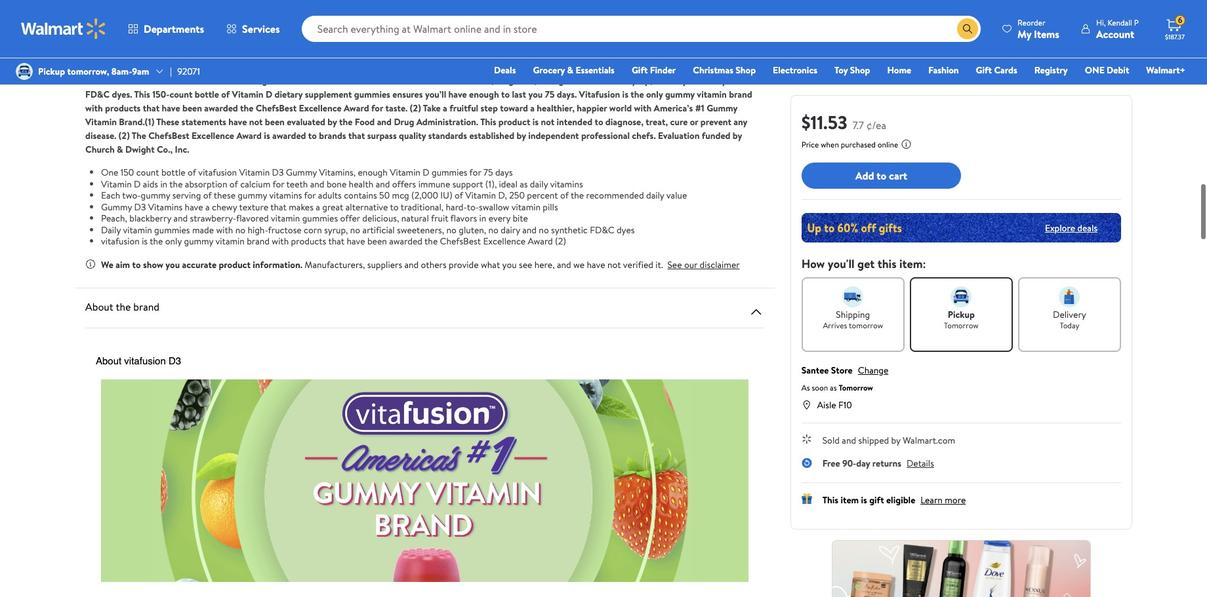 Task type: vqa. For each thing, say whether or not it's contained in the screenshot.
Together,
yes



Task type: describe. For each thing, give the bounding box(es) containing it.
happier
[[577, 102, 607, 115]]

1 horizontal spatial dietary
[[275, 88, 303, 101]]

vitamins inside one 150 count bottle of vitafusion vitamin d3 gummy vitamins, enough vitamin d gummies for 75 days vitamin d aids in the absorption of calcium for teeth and bone health and offers immune support (1), ideal as daily vitamins each two-gummy serving of these gummy vitamins for adults contains 50 mcg (2,000 iu) of vitamin d, 250 percent of the recommended daily value gummy d3 vitamins have a chewy texture that makes a great alternative to traditional, hard-to-swallow vitamin pills peach, blackberry and strawberry-flavored vitamin gummies offer delicious, natural fruit flavors in every bite daily vitamin gummies made with no high-fructose corn syrup, no artificial sweeteners, no gluten, no dairy and no synthetic fd&c dyes​ vitafusion is the only gummy vitamin brand with products that have been awarded the chefsbest excellence award (2)
[[148, 200, 183, 214]]

been inside one 150 count bottle of vitafusion vitamin d3 gummy vitamins, enough vitamin d gummies for 75 days vitamin d aids in the absorption of calcium for teeth and bone health and offers immune support (1), ideal as daily vitamins each two-gummy serving of these gummy vitamins for adults contains 50 mcg (2,000 iu) of vitamin d, 250 percent of the recommended daily value gummy d3 vitamins have a chewy texture that makes a great alternative to traditional, hard-to-swallow vitamin pills peach, blackberry and strawberry-flavored vitamin gummies offer delicious, natural fruit flavors in every bite daily vitamin gummies made with no high-fructose corn syrup, no artificial sweeteners, no gluten, no dairy and no synthetic fd&c dyes​ vitafusion is the only gummy vitamin brand with products that have been awarded the chefsbest excellence award (2)
[[367, 235, 387, 248]]

that up sunshine
[[502, 33, 519, 46]]

1 vertical spatial product
[[219, 258, 251, 271]]

that left makes
[[270, 200, 287, 214]]

1 horizontal spatial supplement
[[305, 88, 352, 101]]

is up world
[[622, 88, 628, 101]]

1 horizontal spatial tomorrow
[[944, 320, 979, 331]]

arrives
[[823, 320, 847, 331]]

made inside one 150 count bottle of vitafusion vitamin d3 gummy vitamins, enough vitamin d gummies for 75 days vitamin d aids in the absorption of calcium for teeth and bone health and offers immune support (1), ideal as daily vitamins each two-gummy serving of these gummy vitamins for adults contains 50 mcg (2,000 iu) of vitamin d, 250 percent of the recommended daily value gummy d3 vitamins have a chewy texture that makes a great alternative to traditional, hard-to-swallow vitamin pills peach, blackberry and strawberry-flavored vitamin gummies offer delicious, natural fruit flavors in every bite daily vitamin gummies made with no high-fructose corn syrup, no artificial sweeteners, no gluten, no dairy and no synthetic fd&c dyes​ vitafusion is the only gummy vitamin brand with products that have been awarded the chefsbest excellence award (2)
[[192, 223, 214, 236]]

0 vertical spatial (1).
[[553, 19, 564, 32]]

gummies up taste. on the left top of the page
[[354, 88, 390, 101]]

1 vertical spatial this
[[480, 115, 496, 129]]

disclaimer
[[700, 258, 740, 271]]

explore deals link
[[1040, 216, 1103, 240]]

of down "part"
[[322, 60, 331, 73]]

0 vertical spatial supplement
[[163, 47, 210, 60]]

with down day. at the left top of page
[[339, 74, 357, 87]]

awarded inside one 150 count bottle of vitafusion vitamin d3 gummy vitamins, enough vitamin d gummies for 75 days vitamin d aids in the absorption of calcium for teeth and bone health and offers immune support (1), ideal as daily vitamins each two-gummy serving of these gummy vitamins for adults contains 50 mcg (2,000 iu) of vitamin d, 250 percent of the recommended daily value gummy d3 vitamins have a chewy texture that makes a great alternative to traditional, hard-to-swallow vitamin pills peach, blackberry and strawberry-flavored vitamin gummies offer delicious, natural fruit flavors in every bite daily vitamin gummies made with no high-fructose corn syrup, no artificial sweeteners, no gluten, no dairy and no synthetic fd&c dyes​ vitafusion is the only gummy vitamin brand with products that have been awarded the chefsbest excellence award (2)
[[389, 235, 422, 248]]

online
[[878, 139, 898, 150]]

add
[[855, 168, 874, 183]]

(1),
[[485, 177, 497, 191]]

ensures
[[392, 88, 423, 101]]

natural
[[401, 212, 429, 225]]

essentials
[[576, 64, 615, 77]]

health inside vitafusion vitamin d3 gummy vitamins are vitamin gummies that help support bones, teeth and the immune system (1). each delicious two-gummy serving provides a great-tasting and convenient alternative to traditional, hard-to-swallow vitamin pills. vitafusion believes that taste and nutrition can be fused together, ensuring that taking your dietary supplement is an easy and delicious part of your day. vitamin d, also known as the sunshine vitamin, aids in the absorption of calcium for teeth and bone health and provides immune support (1). each serving of these vitamin gummies provides 50 mcg (2,000 iu) of vitamin d, 250 percent of the recommended daily value. these flavorful and nutritious vitamin gummies are made with no artificial flavors or sweeteners, no gluten, no high-fructose corn syrup, no dairy and no synthetic fd&c dyes. this 150-count bottle of vitamin d dietary supplement gummies ensures you'll have enough to last you 75 days. vitafusion is the only gummy vitamin brand with products that have been awarded the chefsbest excellence award for taste. (2) take a fruitful step toward a healthier, happier world with america's #1 gummy vitamin brand.(1) these statements have not been evaluated by the food and drug administration. this product is not intended to diagnose, treat, cure or prevent any disease. (2) the chefsbest excellence award is awarded to brands that surpass quality standards established by independent professional chefs. evaluation funded by church & dwight co., inc.
[[107, 60, 133, 73]]

no down pills
[[539, 223, 549, 236]]

by down the toward
[[517, 129, 526, 142]]

and up christmas shop link
[[732, 47, 747, 60]]

we aim to show you accurate product information. manufacturers, suppliers and others provide what you see here, and we have not verified it. see our disclaimer
[[101, 258, 740, 271]]

2 horizontal spatial provides
[[707, 19, 741, 32]]

1 horizontal spatial not
[[541, 115, 554, 129]]

hard- inside vitafusion vitamin d3 gummy vitamins are vitamin gummies that help support bones, teeth and the immune system (1). each delicious two-gummy serving provides a great-tasting and convenient alternative to traditional, hard-to-swallow vitamin pills. vitafusion believes that taste and nutrition can be fused together, ensuring that taking your dietary supplement is an easy and delicious part of your day. vitamin d, also known as the sunshine vitamin, aids in the absorption of calcium for teeth and bone health and provides immune support (1). each serving of these vitamin gummies provides 50 mcg (2,000 iu) of vitamin d, 250 percent of the recommended daily value. these flavorful and nutritious vitamin gummies are made with no artificial flavors or sweeteners, no gluten, no high-fructose corn syrup, no dairy and no synthetic fd&c dyes. this 150-count bottle of vitamin d dietary supplement gummies ensures you'll have enough to last you 75 days. vitafusion is the only gummy vitamin brand with products that have been awarded the chefsbest excellence award for taste. (2) take a fruitful step toward a healthier, happier world with america's #1 gummy vitamin brand.(1) these statements have not been evaluated by the food and drug administration. this product is not intended to diagnose, treat, cure or prevent any disease. (2) the chefsbest excellence award is awarded to brands that surpass quality standards established by independent professional chefs. evaluation funded by church & dwight co., inc.
[[306, 33, 327, 46]]

and up vitamin, on the top of the page
[[543, 33, 558, 46]]

of down the fused
[[646, 60, 655, 73]]

(2) inside one 150 count bottle of vitafusion vitamin d3 gummy vitamins, enough vitamin d gummies for 75 days vitamin d aids in the absorption of calcium for teeth and bone health and offers immune support (1), ideal as daily vitamins each two-gummy serving of these gummy vitamins for adults contains 50 mcg (2,000 iu) of vitamin d, 250 percent of the recommended daily value gummy d3 vitamins have a chewy texture that makes a great alternative to traditional, hard-to-swallow vitamin pills peach, blackberry and strawberry-flavored vitamin gummies offer delicious, natural fruit flavors in every bite daily vitamin gummies made with no high-fructose corn syrup, no artificial sweeteners, no gluten, no dairy and no synthetic fd&c dyes​ vitafusion is the only gummy vitamin brand with products that have been awarded the chefsbest excellence award (2)
[[555, 235, 566, 248]]

disease.
[[85, 129, 116, 142]]

only inside one 150 count bottle of vitafusion vitamin d3 gummy vitamins, enough vitamin d gummies for 75 days vitamin d aids in the absorption of calcium for teeth and bone health and offers immune support (1), ideal as daily vitamins each two-gummy serving of these gummy vitamins for adults contains 50 mcg (2,000 iu) of vitamin d, 250 percent of the recommended daily value gummy d3 vitamins have a chewy texture that makes a great alternative to traditional, hard-to-swallow vitamin pills peach, blackberry and strawberry-flavored vitamin gummies offer delicious, natural fruit flavors in every bite daily vitamin gummies made with no high-fructose corn syrup, no artificial sweeteners, no gluten, no dairy and no synthetic fd&c dyes​ vitafusion is the only gummy vitamin brand with products that have been awarded the chefsbest excellence award (2)
[[165, 235, 182, 248]]

recommended inside one 150 count bottle of vitafusion vitamin d3 gummy vitamins, enough vitamin d gummies for 75 days vitamin d aids in the absorption of calcium for teeth and bone health and offers immune support (1), ideal as daily vitamins each two-gummy serving of these gummy vitamins for adults contains 50 mcg (2,000 iu) of vitamin d, 250 percent of the recommended daily value gummy d3 vitamins have a chewy texture that makes a great alternative to traditional, hard-to-swallow vitamin pills peach, blackberry and strawberry-flavored vitamin gummies offer delicious, natural fruit flavors in every bite daily vitamin gummies made with no high-fructose corn syrup, no artificial sweeteners, no gluten, no dairy and no synthetic fd&c dyes​ vitafusion is the only gummy vitamin brand with products that have been awarded the chefsbest excellence award (2)
[[586, 189, 644, 202]]

0 horizontal spatial vitamins
[[269, 189, 302, 202]]

and right "sold"
[[842, 434, 856, 447]]

each inside one 150 count bottle of vitafusion vitamin d3 gummy vitamins, enough vitamin d gummies for 75 days vitamin d aids in the absorption of calcium for teeth and bone health and offers immune support (1), ideal as daily vitamins each two-gummy serving of these gummy vitamins for adults contains 50 mcg (2,000 iu) of vitamin d, 250 percent of the recommended daily value gummy d3 vitamins have a chewy texture that makes a great alternative to traditional, hard-to-swallow vitamin pills peach, blackberry and strawberry-flavored vitamin gummies offer delicious, natural fruit flavors in every bite daily vitamin gummies made with no high-fructose corn syrup, no artificial sweeteners, no gluten, no dairy and no synthetic fd&c dyes​ vitafusion is the only gummy vitamin brand with products that have been awarded the chefsbest excellence award (2)
[[101, 189, 120, 202]]

no down vitamin, on the top of the page
[[539, 74, 549, 87]]

vitamin up peach,
[[101, 177, 132, 191]]

shipping
[[836, 308, 870, 321]]

0 vertical spatial dietary
[[133, 47, 161, 60]]

walmart+ link
[[1140, 63, 1191, 77]]

cure
[[670, 115, 688, 129]]

1 horizontal spatial these
[[156, 115, 179, 129]]

change button
[[858, 364, 888, 377]]

and up '#1'
[[689, 74, 704, 87]]

aisle
[[817, 399, 836, 412]]

the down believes
[[475, 47, 489, 60]]

1 vertical spatial support
[[222, 60, 254, 73]]

with up treat, on the right
[[634, 102, 652, 115]]

sweeteners, inside one 150 count bottle of vitafusion vitamin d3 gummy vitamins, enough vitamin d gummies for 75 days vitamin d aids in the absorption of calcium for teeth and bone health and offers immune support (1), ideal as daily vitamins each two-gummy serving of these gummy vitamins for adults contains 50 mcg (2,000 iu) of vitamin d, 250 percent of the recommended daily value gummy d3 vitamins have a chewy texture that makes a great alternative to traditional, hard-to-swallow vitamin pills peach, blackberry and strawberry-flavored vitamin gummies offer delicious, natural fruit flavors in every bite daily vitamin gummies made with no high-fructose corn syrup, no artificial sweeteners, no gluten, no dairy and no synthetic fd&c dyes​ vitafusion is the only gummy vitamin brand with products that have been awarded the chefsbest excellence award (2)
[[397, 223, 444, 236]]

gummy up daily
[[101, 200, 132, 214]]

0 horizontal spatial in
[[160, 177, 167, 191]]

debit
[[1107, 64, 1129, 77]]

the right about
[[116, 299, 131, 314]]

how
[[801, 256, 825, 272]]

calcium inside vitafusion vitamin d3 gummy vitamins are vitamin gummies that help support bones, teeth and the immune system (1). each delicious two-gummy serving provides a great-tasting and convenient alternative to traditional, hard-to-swallow vitamin pills. vitafusion believes that taste and nutrition can be fused together, ensuring that taking your dietary supplement is an easy and delicious part of your day. vitamin d, also known as the sunshine vitamin, aids in the absorption of calcium for teeth and bone health and provides immune support (1). each serving of these vitamin gummies provides 50 mcg (2,000 iu) of vitamin d, 250 percent of the recommended daily value. these flavorful and nutritious vitamin gummies are made with no artificial flavors or sweeteners, no gluten, no high-fructose corn syrup, no dairy and no synthetic fd&c dyes. this 150-count bottle of vitamin d dietary supplement gummies ensures you'll have enough to last you 75 days. vitafusion is the only gummy vitamin brand with products that have been awarded the chefsbest excellence award for taste. (2) take a fruitful step toward a healthier, happier world with america's #1 gummy vitamin brand.(1) these statements have not been evaluated by the food and drug administration. this product is not intended to diagnose, treat, cure or prevent any disease. (2) the chefsbest excellence award is awarded to brands that surpass quality standards established by independent professional chefs. evaluation funded by church & dwight co., inc.
[[662, 47, 692, 60]]

food
[[355, 115, 375, 129]]

|
[[170, 65, 172, 78]]

explore
[[1045, 221, 1075, 235]]

no down texture
[[235, 223, 245, 236]]

0 horizontal spatial been
[[182, 102, 202, 115]]

the up believes
[[473, 19, 486, 32]]

products inside one 150 count bottle of vitafusion vitamin d3 gummy vitamins, enough vitamin d gummies for 75 days vitamin d aids in the absorption of calcium for teeth and bone health and offers immune support (1), ideal as daily vitamins each two-gummy serving of these gummy vitamins for adults contains 50 mcg (2,000 iu) of vitamin d, 250 percent of the recommended daily value gummy d3 vitamins have a chewy texture that makes a great alternative to traditional, hard-to-swallow vitamin pills peach, blackberry and strawberry-flavored vitamin gummies offer delicious, natural fruit flavors in every bite daily vitamin gummies made with no high-fructose corn syrup, no artificial sweeteners, no gluten, no dairy and no synthetic fd&c dyes​ vitafusion is the only gummy vitamin brand with products that have been awarded the chefsbest excellence award (2)
[[291, 235, 326, 248]]

mcg inside vitafusion vitamin d3 gummy vitamins are vitamin gummies that help support bones, teeth and the immune system (1). each delicious two-gummy serving provides a great-tasting and convenient alternative to traditional, hard-to-swallow vitamin pills. vitafusion believes that taste and nutrition can be fused together, ensuring that taking your dietary supplement is an easy and delicious part of your day. vitamin d, also known as the sunshine vitamin, aids in the absorption of calcium for teeth and bone health and provides immune support (1). each serving of these vitamin gummies provides 50 mcg (2,000 iu) of vitamin d, 250 percent of the recommended daily value. these flavorful and nutritious vitamin gummies are made with no artificial flavors or sweeteners, no gluten, no high-fructose corn syrup, no dairy and no synthetic fd&c dyes. this 150-count bottle of vitamin d dietary supplement gummies ensures you'll have enough to last you 75 days. vitafusion is the only gummy vitamin brand with products that have been awarded the chefsbest excellence award for taste. (2) take a fruitful step toward a healthier, happier world with america's #1 gummy vitamin brand.(1) these statements have not been evaluated by the food and drug administration. this product is not intended to diagnose, treat, cure or prevent any disease. (2) the chefsbest excellence award is awarded to brands that surpass quality standards established by independent professional chefs. evaluation funded by church & dwight co., inc.
[[477, 60, 494, 73]]

pills.
[[404, 33, 422, 46]]

0 horizontal spatial vitafusion
[[85, 19, 126, 32]]

finder
[[650, 64, 676, 77]]

of up gift finder link
[[651, 47, 659, 60]]

0 horizontal spatial chefsbest
[[148, 129, 189, 142]]

is left the brands
[[264, 129, 270, 142]]

that left help
[[332, 19, 348, 32]]

a up christmas shop
[[743, 19, 747, 32]]

chefs.
[[632, 129, 656, 142]]

together,
[[651, 33, 688, 46]]

2 horizontal spatial each
[[566, 19, 586, 32]]

2 horizontal spatial d
[[423, 166, 429, 179]]

and left offers
[[376, 177, 390, 191]]

swallow inside one 150 count bottle of vitafusion vitamin d3 gummy vitamins, enough vitamin d gummies for 75 days vitamin d aids in the absorption of calcium for teeth and bone health and offers immune support (1), ideal as daily vitamins each two-gummy serving of these gummy vitamins for adults contains 50 mcg (2,000 iu) of vitamin d, 250 percent of the recommended daily value gummy d3 vitamins have a chewy texture that makes a great alternative to traditional, hard-to-swallow vitamin pills peach, blackberry and strawberry-flavored vitamin gummies offer delicious, natural fruit flavors in every bite daily vitamin gummies made with no high-fructose corn syrup, no artificial sweeteners, no gluten, no dairy and no synthetic fd&c dyes​ vitafusion is the only gummy vitamin brand with products that have been awarded the chefsbest excellence award (2)
[[479, 200, 509, 214]]

departments
[[144, 22, 204, 36]]

0 vertical spatial support
[[370, 19, 401, 32]]

1 horizontal spatial provides
[[428, 60, 462, 73]]

6
[[1178, 15, 1182, 26]]

this item is gift eligible learn more
[[822, 494, 966, 507]]

gummy up flavored at the left top of the page
[[238, 189, 267, 202]]

aisle f10
[[817, 399, 852, 412]]

0 horizontal spatial not
[[249, 115, 263, 129]]

statements
[[181, 115, 226, 129]]

0 horizontal spatial provides
[[152, 60, 186, 73]]

and left we
[[557, 258, 571, 271]]

enough inside vitafusion vitamin d3 gummy vitamins are vitamin gummies that help support bones, teeth and the immune system (1). each delicious two-gummy serving provides a great-tasting and convenient alternative to traditional, hard-to-swallow vitamin pills. vitafusion believes that taste and nutrition can be fused together, ensuring that taking your dietary supplement is an easy and delicious part of your day. vitamin d, also known as the sunshine vitamin, aids in the absorption of calcium for teeth and bone health and provides immune support (1). each serving of these vitamin gummies provides 50 mcg (2,000 iu) of vitamin d, 250 percent of the recommended daily value. these flavorful and nutritious vitamin gummies are made with no artificial flavors or sweeteners, no gluten, no high-fructose corn syrup, no dairy and no synthetic fd&c dyes. this 150-count bottle of vitamin d dietary supplement gummies ensures you'll have enough to last you 75 days. vitafusion is the only gummy vitamin brand with products that have been awarded the chefsbest excellence award for taste. (2) take a fruitful step toward a healthier, happier world with america's #1 gummy vitamin brand.(1) these statements have not been evaluated by the food and drug administration. this product is not intended to diagnose, treat, cure or prevent any disease. (2) the chefsbest excellence award is awarded to brands that surpass quality standards established by independent professional chefs. evaluation funded by church & dwight co., inc.
[[469, 88, 499, 101]]

have right statements
[[228, 115, 247, 129]]

gummy up together,
[[644, 19, 673, 32]]

0 horizontal spatial d3
[[134, 200, 146, 214]]

help
[[350, 19, 368, 32]]

registry link
[[1028, 63, 1074, 77]]

vitamin right day. at the left top of page
[[374, 47, 405, 60]]

pickup for pickup tomorrow
[[948, 308, 975, 321]]

syrup, inside vitafusion vitamin d3 gummy vitamins are vitamin gummies that help support bones, teeth and the immune system (1). each delicious two-gummy serving provides a great-tasting and convenient alternative to traditional, hard-to-swallow vitamin pills. vitafusion believes that taste and nutrition can be fused together, ensuring that taking your dietary supplement is an easy and delicious part of your day. vitamin d, also known as the sunshine vitamin, aids in the absorption of calcium for teeth and bone health and provides immune support (1). each serving of these vitamin gummies provides 50 mcg (2,000 iu) of vitamin d, 250 percent of the recommended daily value. these flavorful and nutritious vitamin gummies are made with no artificial flavors or sweeteners, no gluten, no high-fructose corn syrup, no dairy and no synthetic fd&c dyes. this 150-count bottle of vitamin d dietary supplement gummies ensures you'll have enough to last you 75 days. vitafusion is the only gummy vitamin brand with products that have been awarded the chefsbest excellence award for taste. (2) take a fruitful step toward a healthier, happier world with america's #1 gummy vitamin brand.(1) these statements have not been evaluated by the food and drug administration. this product is not intended to diagnose, treat, cure or prevent any disease. (2) the chefsbest excellence award is awarded to brands that surpass quality standards established by independent professional chefs. evaluation funded by church & dwight co., inc.
[[628, 74, 653, 87]]

1 vertical spatial vitafusion
[[425, 33, 466, 46]]

1 horizontal spatial delicious
[[588, 19, 623, 32]]

0 vertical spatial are
[[247, 19, 259, 32]]

2 horizontal spatial immune
[[488, 19, 520, 32]]

aids inside one 150 count bottle of vitafusion vitamin d3 gummy vitamins, enough vitamin d gummies for 75 days vitamin d aids in the absorption of calcium for teeth and bone health and offers immune support (1), ideal as daily vitamins each two-gummy serving of these gummy vitamins for adults contains 50 mcg (2,000 iu) of vitamin d, 250 percent of the recommended daily value gummy d3 vitamins have a chewy texture that makes a great alternative to traditional, hard-to-swallow vitamin pills peach, blackberry and strawberry-flavored vitamin gummies offer delicious, natural fruit flavors in every bite daily vitamin gummies made with no high-fructose corn syrup, no artificial sweeteners, no gluten, no dairy and no synthetic fd&c dyes​ vitafusion is the only gummy vitamin brand with products that have been awarded the chefsbest excellence award (2)
[[143, 177, 158, 191]]

to inside button
[[877, 168, 886, 183]]

to right aim at left top
[[132, 258, 141, 271]]

vitamins inside vitafusion vitamin d3 gummy vitamins are vitamin gummies that help support bones, teeth and the immune system (1). each delicious two-gummy serving provides a great-tasting and convenient alternative to traditional, hard-to-swallow vitamin pills. vitafusion believes that taste and nutrition can be fused together, ensuring that taking your dietary supplement is an easy and delicious part of your day. vitamin d, also known as the sunshine vitamin, aids in the absorption of calcium for teeth and bone health and provides immune support (1). each serving of these vitamin gummies provides 50 mcg (2,000 iu) of vitamin d, 250 percent of the recommended daily value. these flavorful and nutritious vitamin gummies are made with no artificial flavors or sweeteners, no gluten, no high-fructose corn syrup, no dairy and no synthetic fd&c dyes. this 150-count bottle of vitamin d dietary supplement gummies ensures you'll have enough to last you 75 days. vitafusion is the only gummy vitamin brand with products that have been awarded the chefsbest excellence award for taste. (2) take a fruitful step toward a healthier, happier world with america's #1 gummy vitamin brand.(1) these statements have not been evaluated by the food and drug administration. this product is not intended to diagnose, treat, cure or prevent any disease. (2) the chefsbest excellence award is awarded to brands that surpass quality standards established by independent professional chefs. evaluation funded by church & dwight co., inc.
[[209, 19, 244, 32]]

0 horizontal spatial daily
[[530, 177, 548, 191]]

of right pills
[[560, 189, 569, 202]]

absorption inside vitafusion vitamin d3 gummy vitamins are vitamin gummies that help support bones, teeth and the immune system (1). each delicious two-gummy serving provides a great-tasting and convenient alternative to traditional, hard-to-swallow vitamin pills. vitafusion believes that taste and nutrition can be fused together, ensuring that taking your dietary supplement is an easy and delicious part of your day. vitamin d, also known as the sunshine vitamin, aids in the absorption of calcium for teeth and bone health and provides immune support (1). each serving of these vitamin gummies provides 50 mcg (2,000 iu) of vitamin d, 250 percent of the recommended daily value. these flavorful and nutritious vitamin gummies are made with no artificial flavors or sweeteners, no gluten, no high-fructose corn syrup, no dairy and no synthetic fd&c dyes. this 150-count bottle of vitamin d dietary supplement gummies ensures you'll have enough to last you 75 days. vitafusion is the only gummy vitamin brand with products that have been awarded the chefsbest excellence award for taste. (2) take a fruitful step toward a healthier, happier world with america's #1 gummy vitamin brand.(1) these statements have not been evaluated by the food and drug administration. this product is not intended to diagnose, treat, cure or prevent any disease. (2) the chefsbest excellence award is awarded to brands that surpass quality standards established by independent professional chefs. evaluation funded by church & dwight co., inc.
[[605, 47, 649, 60]]

and up great
[[310, 177, 324, 191]]

0 horizontal spatial d,
[[407, 47, 416, 60]]

my
[[1017, 27, 1031, 41]]

days.
[[557, 88, 577, 101]]

with down chewy
[[216, 223, 233, 236]]

2 horizontal spatial not
[[607, 258, 621, 271]]

one
[[1085, 64, 1105, 77]]

one
[[101, 166, 118, 179]]

no up "america's"
[[655, 74, 665, 87]]

0 horizontal spatial awarded
[[204, 102, 238, 115]]

gift finder
[[632, 64, 676, 77]]

christmas
[[693, 64, 733, 77]]

santee store change as soon as tomorrow
[[801, 364, 888, 394]]

prevent
[[700, 115, 731, 129]]

home link
[[881, 63, 917, 77]]

1 vertical spatial (2)
[[119, 129, 130, 142]]

intent image for shipping image
[[842, 287, 863, 308]]

1 vertical spatial d3
[[272, 166, 284, 179]]

gift finder link
[[626, 63, 682, 77]]

gummies up "part"
[[293, 19, 329, 32]]

2 vertical spatial in
[[479, 212, 486, 225]]

and right easy
[[252, 47, 266, 60]]

to up professional
[[595, 115, 603, 129]]

chefsbest inside one 150 count bottle of vitafusion vitamin d3 gummy vitamins, enough vitamin d gummies for 75 days vitamin d aids in the absorption of calcium for teeth and bone health and offers immune support (1), ideal as daily vitamins each two-gummy serving of these gummy vitamins for adults contains 50 mcg (2,000 iu) of vitamin d, 250 percent of the recommended daily value gummy d3 vitamins have a chewy texture that makes a great alternative to traditional, hard-to-swallow vitamin pills peach, blackberry and strawberry-flavored vitamin gummies offer delicious, natural fruit flavors in every bite daily vitamin gummies made with no high-fructose corn syrup, no artificial sweeteners, no gluten, no dairy and no synthetic fd&c dyes​ vitafusion is the only gummy vitamin brand with products that have been awarded the chefsbest excellence award (2)
[[440, 235, 481, 248]]

with up information.
[[272, 235, 289, 248]]

great
[[322, 200, 343, 214]]

0 vertical spatial or
[[436, 74, 444, 87]]

christmas shop link
[[687, 63, 762, 77]]

50 inside one 150 count bottle of vitafusion vitamin d3 gummy vitamins, enough vitamin d gummies for 75 days vitamin d aids in the absorption of calcium for teeth and bone health and offers immune support (1), ideal as daily vitamins each two-gummy serving of these gummy vitamins for adults contains 50 mcg (2,000 iu) of vitamin d, 250 percent of the recommended daily value gummy d3 vitamins have a chewy texture that makes a great alternative to traditional, hard-to-swallow vitamin pills peach, blackberry and strawberry-flavored vitamin gummies offer delicious, natural fruit flavors in every bite daily vitamin gummies made with no high-fructose corn syrup, no artificial sweeteners, no gluten, no dairy and no synthetic fd&c dyes​ vitafusion is the only gummy vitamin brand with products that have been awarded the chefsbest excellence award (2)
[[379, 189, 390, 202]]

vitamin up texture
[[239, 166, 270, 179]]

bone inside vitafusion vitamin d3 gummy vitamins are vitamin gummies that help support bones, teeth and the immune system (1). each delicious two-gummy serving provides a great-tasting and convenient alternative to traditional, hard-to-swallow vitamin pills. vitafusion believes that taste and nutrition can be fused together, ensuring that taking your dietary supplement is an easy and delicious part of your day. vitamin d, also known as the sunshine vitamin, aids in the absorption of calcium for teeth and bone health and provides immune support (1). each serving of these vitamin gummies provides 50 mcg (2,000 iu) of vitamin d, 250 percent of the recommended daily value. these flavorful and nutritious vitamin gummies are made with no artificial flavors or sweeteners, no gluten, no high-fructose corn syrup, no dairy and no synthetic fd&c dyes. this 150-count bottle of vitamin d dietary supplement gummies ensures you'll have enough to last you 75 days. vitafusion is the only gummy vitamin brand with products that have been awarded the chefsbest excellence award for taste. (2) take a fruitful step toward a healthier, happier world with america's #1 gummy vitamin brand.(1) these statements have not been evaluated by the food and drug administration. this product is not intended to diagnose, treat, cure or prevent any disease. (2) the chefsbest excellence award is awarded to brands that surpass quality standards established by independent professional chefs. evaluation funded by church & dwight co., inc.
[[85, 60, 105, 73]]

1 vertical spatial been
[[265, 115, 285, 129]]

0 horizontal spatial you
[[165, 258, 180, 271]]

gummy up makes
[[286, 166, 317, 179]]

no down ensuring
[[706, 74, 716, 87]]

and up flavorful at the left top of the page
[[135, 60, 150, 73]]

gluten, inside vitafusion vitamin d3 gummy vitamins are vitamin gummies that help support bones, teeth and the immune system (1). each delicious two-gummy serving provides a great-tasting and convenient alternative to traditional, hard-to-swallow vitamin pills. vitafusion believes that taste and nutrition can be fused together, ensuring that taking your dietary supplement is an easy and delicious part of your day. vitamin d, also known as the sunshine vitamin, aids in the absorption of calcium for teeth and bone health and provides immune support (1). each serving of these vitamin gummies provides 50 mcg (2,000 iu) of vitamin d, 250 percent of the recommended daily value. these flavorful and nutritious vitamin gummies are made with no artificial flavors or sweeteners, no gluten, no high-fructose corn syrup, no dairy and no synthetic fd&c dyes. this 150-count bottle of vitamin d dietary supplement gummies ensures you'll have enough to last you 75 days. vitafusion is the only gummy vitamin brand with products that have been awarded the chefsbest excellence award for taste. (2) take a fruitful step toward a healthier, happier world with america's #1 gummy vitamin brand.(1) these statements have not been evaluated by the food and drug administration. this product is not intended to diagnose, treat, cure or prevent any disease. (2) the chefsbest excellence award is awarded to brands that surpass quality standards established by independent professional chefs. evaluation funded by church & dwight co., inc.
[[508, 74, 537, 87]]

synthetic inside vitafusion vitamin d3 gummy vitamins are vitamin gummies that help support bones, teeth and the immune system (1). each delicious two-gummy serving provides a great-tasting and convenient alternative to traditional, hard-to-swallow vitamin pills. vitafusion believes that taste and nutrition can be fused together, ensuring that taking your dietary supplement is an easy and delicious part of your day. vitamin d, also known as the sunshine vitamin, aids in the absorption of calcium for teeth and bone health and provides immune support (1). each serving of these vitamin gummies provides 50 mcg (2,000 iu) of vitamin d, 250 percent of the recommended daily value. these flavorful and nutritious vitamin gummies are made with no artificial flavors or sweeteners, no gluten, no high-fructose corn syrup, no dairy and no synthetic fd&c dyes. this 150-count bottle of vitamin d dietary supplement gummies ensures you'll have enough to last you 75 days. vitafusion is the only gummy vitamin brand with products that have been awarded the chefsbest excellence award for taste. (2) take a fruitful step toward a healthier, happier world with america's #1 gummy vitamin brand.(1) these statements have not been evaluated by the food and drug administration. this product is not intended to diagnose, treat, cure or prevent any disease. (2) the chefsbest excellence award is awarded to brands that surpass quality standards established by independent professional chefs. evaluation funded by church & dwight co., inc.
[[718, 74, 755, 87]]

value
[[666, 189, 687, 202]]

d inside vitafusion vitamin d3 gummy vitamins are vitamin gummies that help support bones, teeth and the immune system (1). each delicious two-gummy serving provides a great-tasting and convenient alternative to traditional, hard-to-swallow vitamin pills. vitafusion believes that taste and nutrition can be fused together, ensuring that taking your dietary supplement is an easy and delicious part of your day. vitamin d, also known as the sunshine vitamin, aids in the absorption of calcium for teeth and bone health and provides immune support (1). each serving of these vitamin gummies provides 50 mcg (2,000 iu) of vitamin d, 250 percent of the recommended daily value. these flavorful and nutritious vitamin gummies are made with no artificial flavors or sweeteners, no gluten, no high-fructose corn syrup, no dairy and no synthetic fd&c dyes. this 150-count bottle of vitamin d dietary supplement gummies ensures you'll have enough to last you 75 days. vitafusion is the only gummy vitamin brand with products that have been awarded the chefsbest excellence award for taste. (2) take a fruitful step toward a healthier, happier world with america's #1 gummy vitamin brand.(1) these statements have not been evaluated by the food and drug administration. this product is not intended to diagnose, treat, cure or prevent any disease. (2) the chefsbest excellence award is awarded to brands that surpass quality standards established by independent professional chefs. evaluation funded by church & dwight co., inc.
[[266, 88, 272, 101]]

dyes.
[[112, 88, 132, 101]]

0 horizontal spatial immune
[[188, 60, 220, 73]]

alternative inside vitafusion vitamin d3 gummy vitamins are vitamin gummies that help support bones, teeth and the immune system (1). each delicious two-gummy serving provides a great-tasting and convenient alternative to traditional, hard-to-swallow vitamin pills. vitafusion believes that taste and nutrition can be fused together, ensuring that taking your dietary supplement is an easy and delicious part of your day. vitamin d, also known as the sunshine vitamin, aids in the absorption of calcium for teeth and bone health and provides immune support (1). each serving of these vitamin gummies provides 50 mcg (2,000 iu) of vitamin d, 250 percent of the recommended daily value. these flavorful and nutritious vitamin gummies are made with no artificial flavors or sweeteners, no gluten, no high-fructose corn syrup, no dairy and no synthetic fd&c dyes. this 150-count bottle of vitamin d dietary supplement gummies ensures you'll have enough to last you 75 days. vitafusion is the only gummy vitamin brand with products that have been awarded the chefsbest excellence award for taste. (2) take a fruitful step toward a healthier, happier world with america's #1 gummy vitamin brand.(1) these statements have not been evaluated by the food and drug administration. this product is not intended to diagnose, treat, cure or prevent any disease. (2) the chefsbest excellence award is awarded to brands that surpass quality standards established by independent professional chefs. evaluation funded by church & dwight co., inc.
[[203, 33, 246, 46]]

surpass
[[367, 129, 397, 142]]

how you'll get this item:
[[801, 256, 926, 272]]

no down sunshine
[[496, 74, 506, 87]]

gummies up show
[[154, 223, 190, 236]]

vitamin down vitamin, on the top of the page
[[550, 60, 582, 73]]

by right shipped
[[891, 434, 901, 447]]

store
[[831, 364, 853, 377]]

have down 150-
[[162, 102, 180, 115]]

0 horizontal spatial (1).
[[256, 60, 267, 73]]

bottle inside one 150 count bottle of vitafusion vitamin d3 gummy vitamins, enough vitamin d gummies for 75 days vitamin d aids in the absorption of calcium for teeth and bone health and offers immune support (1), ideal as daily vitamins each two-gummy serving of these gummy vitamins for adults contains 50 mcg (2,000 iu) of vitamin d, 250 percent of the recommended daily value gummy d3 vitamins have a chewy texture that makes a great alternative to traditional, hard-to-swallow vitamin pills peach, blackberry and strawberry-flavored vitamin gummies offer delicious, natural fruit flavors in every bite daily vitamin gummies made with no high-fructose corn syrup, no artificial sweeteners, no gluten, no dairy and no synthetic fd&c dyes​ vitafusion is the only gummy vitamin brand with products that have been awarded the chefsbest excellence award (2)
[[161, 166, 185, 179]]

gluten, inside one 150 count bottle of vitafusion vitamin d3 gummy vitamins, enough vitamin d gummies for 75 days vitamin d aids in the absorption of calcium for teeth and bone health and offers immune support (1), ideal as daily vitamins each two-gummy serving of these gummy vitamins for adults contains 50 mcg (2,000 iu) of vitamin d, 250 percent of the recommended daily value gummy d3 vitamins have a chewy texture that makes a great alternative to traditional, hard-to-swallow vitamin pills peach, blackberry and strawberry-flavored vitamin gummies offer delicious, natural fruit flavors in every bite daily vitamin gummies made with no high-fructose corn syrup, no artificial sweeteners, no gluten, no dairy and no synthetic fd&c dyes​ vitafusion is the only gummy vitamin brand with products that have been awarded the chefsbest excellence award (2)
[[459, 223, 486, 236]]

of down nutritious
[[221, 88, 230, 101]]

cart
[[889, 168, 907, 183]]

to down evaluated
[[308, 129, 317, 142]]

vitamin down easy
[[232, 88, 263, 101]]

no up provide
[[446, 223, 456, 236]]

swallow inside vitafusion vitamin d3 gummy vitamins are vitamin gummies that help support bones, teeth and the immune system (1). each delicious two-gummy serving provides a great-tasting and convenient alternative to traditional, hard-to-swallow vitamin pills. vitafusion believes that taste and nutrition can be fused together, ensuring that taking your dietary supplement is an easy and delicious part of your day. vitamin d, also known as the sunshine vitamin, aids in the absorption of calcium for teeth and bone health and provides immune support (1). each serving of these vitamin gummies provides 50 mcg (2,000 iu) of vitamin d, 250 percent of the recommended daily value. these flavorful and nutritious vitamin gummies are made with no artificial flavors or sweeteners, no gluten, no high-fructose corn syrup, no dairy and no synthetic fd&c dyes. this 150-count bottle of vitamin d dietary supplement gummies ensures you'll have enough to last you 75 days. vitafusion is the only gummy vitamin brand with products that have been awarded the chefsbest excellence award for taste. (2) take a fruitful step toward a healthier, happier world with america's #1 gummy vitamin brand.(1) these statements have not been evaluated by the food and drug administration. this product is not intended to diagnose, treat, cure or prevent any disease. (2) the chefsbest excellence award is awarded to brands that surpass quality standards established by independent professional chefs. evaluation funded by church & dwight co., inc.
[[339, 33, 370, 46]]

1 horizontal spatial vitamins
[[550, 177, 583, 191]]

about the brand image
[[748, 304, 764, 320]]

no left "delicious,"
[[350, 223, 360, 236]]

hi,
[[1096, 17, 1106, 28]]

traditional, inside one 150 count bottle of vitafusion vitamin d3 gummy vitamins, enough vitamin d gummies for 75 days vitamin d aids in the absorption of calcium for teeth and bone health and offers immune support (1), ideal as daily vitamins each two-gummy serving of these gummy vitamins for adults contains 50 mcg (2,000 iu) of vitamin d, 250 percent of the recommended daily value gummy d3 vitamins have a chewy texture that makes a great alternative to traditional, hard-to-swallow vitamin pills peach, blackberry and strawberry-flavored vitamin gummies offer delicious, natural fruit flavors in every bite daily vitamin gummies made with no high-fructose corn syrup, no artificial sweeteners, no gluten, no dairy and no synthetic fd&c dyes​ vitafusion is the only gummy vitamin brand with products that have been awarded the chefsbest excellence award (2)
[[401, 200, 444, 214]]

high- inside vitafusion vitamin d3 gummy vitamins are vitamin gummies that help support bones, teeth and the immune system (1). each delicious two-gummy serving provides a great-tasting and convenient alternative to traditional, hard-to-swallow vitamin pills. vitafusion believes that taste and nutrition can be fused together, ensuring that taking your dietary supplement is an easy and delicious part of your day. vitamin d, also known as the sunshine vitamin, aids in the absorption of calcium for teeth and bone health and provides immune support (1). each serving of these vitamin gummies provides 50 mcg (2,000 iu) of vitamin d, 250 percent of the recommended daily value. these flavorful and nutritious vitamin gummies are made with no artificial flavors or sweeteners, no gluten, no high-fructose corn syrup, no dairy and no synthetic fd&c dyes. this 150-count bottle of vitamin d dietary supplement gummies ensures you'll have enough to last you 75 days. vitafusion is the only gummy vitamin brand with products that have been awarded the chefsbest excellence award for taste. (2) take a fruitful step toward a healthier, happier world with america's #1 gummy vitamin brand.(1) these statements have not been evaluated by the food and drug administration. this product is not intended to diagnose, treat, cure or prevent any disease. (2) the chefsbest excellence award is awarded to brands that surpass quality standards established by independent professional chefs. evaluation funded by church & dwight co., inc.
[[551, 74, 572, 87]]

blackberry
[[129, 212, 171, 225]]

1 horizontal spatial serving
[[291, 60, 320, 73]]

product inside vitafusion vitamin d3 gummy vitamins are vitamin gummies that help support bones, teeth and the immune system (1). each delicious two-gummy serving provides a great-tasting and convenient alternative to traditional, hard-to-swallow vitamin pills. vitafusion believes that taste and nutrition can be fused together, ensuring that taking your dietary supplement is an easy and delicious part of your day. vitamin d, also known as the sunshine vitamin, aids in the absorption of calcium for teeth and bone health and provides immune support (1). each serving of these vitamin gummies provides 50 mcg (2,000 iu) of vitamin d, 250 percent of the recommended daily value. these flavorful and nutritious vitamin gummies are made with no artificial flavors or sweeteners, no gluten, no high-fructose corn syrup, no dairy and no synthetic fd&c dyes. this 150-count bottle of vitamin d dietary supplement gummies ensures you'll have enough to last you 75 days. vitafusion is the only gummy vitamin brand with products that have been awarded the chefsbest excellence award for taste. (2) take a fruitful step toward a healthier, happier world with america's #1 gummy vitamin brand.(1) these statements have not been evaluated by the food and drug administration. this product is not intended to diagnose, treat, cure or prevent any disease. (2) the chefsbest excellence award is awarded to brands that surpass quality standards established by independent professional chefs. evaluation funded by church & dwight co., inc.
[[498, 115, 530, 129]]

of down vitamin, on the top of the page
[[540, 60, 548, 73]]

that right ensuring
[[727, 33, 744, 46]]

iu) inside vitafusion vitamin d3 gummy vitamins are vitamin gummies that help support bones, teeth and the immune system (1). each delicious two-gummy serving provides a great-tasting and convenient alternative to traditional, hard-to-swallow vitamin pills. vitafusion believes that taste and nutrition can be fused together, ensuring that taking your dietary supplement is an easy and delicious part of your day. vitamin d, also known as the sunshine vitamin, aids in the absorption of calcium for teeth and bone health and provides immune support (1). each serving of these vitamin gummies provides 50 mcg (2,000 iu) of vitamin d, 250 percent of the recommended daily value. these flavorful and nutritious vitamin gummies are made with no artificial flavors or sweeteners, no gluten, no high-fructose corn syrup, no dairy and no synthetic fd&c dyes. this 150-count bottle of vitamin d dietary supplement gummies ensures you'll have enough to last you 75 days. vitafusion is the only gummy vitamin brand with products that have been awarded the chefsbest excellence award for taste. (2) take a fruitful step toward a healthier, happier world with america's #1 gummy vitamin brand.(1) these statements have not been evaluated by the food and drug administration. this product is not intended to diagnose, treat, cure or prevent any disease. (2) the chefsbest excellence award is awarded to brands that surpass quality standards established by independent professional chefs. evaluation funded by church & dwight co., inc.
[[525, 60, 538, 73]]

1 horizontal spatial excellence
[[299, 102, 342, 115]]

1 vertical spatial award
[[236, 129, 262, 142]]

the up "others"
[[424, 235, 438, 248]]

and left "others"
[[404, 258, 419, 271]]

(2,000 inside vitafusion vitamin d3 gummy vitamins are vitamin gummies that help support bones, teeth and the immune system (1). each delicious two-gummy serving provides a great-tasting and convenient alternative to traditional, hard-to-swallow vitamin pills. vitafusion believes that taste and nutrition can be fused together, ensuring that taking your dietary supplement is an easy and delicious part of your day. vitamin d, also known as the sunshine vitamin, aids in the absorption of calcium for teeth and bone health and provides immune support (1). each serving of these vitamin gummies provides 50 mcg (2,000 iu) of vitamin d, 250 percent of the recommended daily value. these flavorful and nutritious vitamin gummies are made with no artificial flavors or sweeteners, no gluten, no high-fructose corn syrup, no dairy and no synthetic fd&c dyes. this 150-count bottle of vitamin d dietary supplement gummies ensures you'll have enough to last you 75 days. vitafusion is the only gummy vitamin brand with products that have been awarded the chefsbest excellence award for taste. (2) take a fruitful step toward a healthier, happier world with america's #1 gummy vitamin brand.(1) these statements have not been evaluated by the food and drug administration. this product is not intended to diagnose, treat, cure or prevent any disease. (2) the chefsbest excellence award is awarded to brands that surpass quality standards established by independent professional chefs. evaluation funded by church & dwight co., inc.
[[496, 60, 523, 73]]

these inside one 150 count bottle of vitafusion vitamin d3 gummy vitamins, enough vitamin d gummies for 75 days vitamin d aids in the absorption of calcium for teeth and bone health and offers immune support (1), ideal as daily vitamins each two-gummy serving of these gummy vitamins for adults contains 50 mcg (2,000 iu) of vitamin d, 250 percent of the recommended daily value gummy d3 vitamins have a chewy texture that makes a great alternative to traditional, hard-to-swallow vitamin pills peach, blackberry and strawberry-flavored vitamin gummies offer delicious, natural fruit flavors in every bite daily vitamin gummies made with no high-fructose corn syrup, no artificial sweeteners, no gluten, no dairy and no synthetic fd&c dyes​ vitafusion is the only gummy vitamin brand with products that have been awarded the chefsbest excellence award (2)
[[214, 189, 236, 202]]

vitamin down quality
[[390, 166, 420, 179]]

the right pills
[[571, 189, 584, 202]]

only inside vitafusion vitamin d3 gummy vitamins are vitamin gummies that help support bones, teeth and the immune system (1). each delicious two-gummy serving provides a great-tasting and convenient alternative to traditional, hard-to-swallow vitamin pills. vitafusion believes that taste and nutrition can be fused together, ensuring that taking your dietary supplement is an easy and delicious part of your day. vitamin d, also known as the sunshine vitamin, aids in the absorption of calcium for teeth and bone health and provides immune support (1). each serving of these vitamin gummies provides 50 mcg (2,000 iu) of vitamin d, 250 percent of the recommended daily value. these flavorful and nutritious vitamin gummies are made with no artificial flavors or sweeteners, no gluten, no high-fructose corn syrup, no dairy and no synthetic fd&c dyes. this 150-count bottle of vitamin d dietary supplement gummies ensures you'll have enough to last you 75 days. vitafusion is the only gummy vitamin brand with products that have been awarded the chefsbest excellence award for taste. (2) take a fruitful step toward a healthier, happier world with america's #1 gummy vitamin brand.(1) these statements have not been evaluated by the food and drug administration. this product is not intended to diagnose, treat, cure or prevent any disease. (2) the chefsbest excellence award is awarded to brands that surpass quality standards established by independent professional chefs. evaluation funded by church & dwight co., inc.
[[646, 88, 663, 101]]

0 vertical spatial &
[[567, 64, 573, 77]]

price
[[801, 139, 819, 150]]

0 vertical spatial serving
[[675, 19, 704, 32]]

(2,000 inside one 150 count bottle of vitafusion vitamin d3 gummy vitamins, enough vitamin d gummies for 75 days vitamin d aids in the absorption of calcium for teeth and bone health and offers immune support (1), ideal as daily vitamins each two-gummy serving of these gummy vitamins for adults contains 50 mcg (2,000 iu) of vitamin d, 250 percent of the recommended daily value gummy d3 vitamins have a chewy texture that makes a great alternative to traditional, hard-to-swallow vitamin pills peach, blackberry and strawberry-flavored vitamin gummies offer delicious, natural fruit flavors in every bite daily vitamin gummies made with no high-fructose corn syrup, no artificial sweeteners, no gluten, no dairy and no synthetic fd&c dyes​ vitafusion is the only gummy vitamin brand with products that have been awarded the chefsbest excellence award (2)
[[411, 189, 438, 202]]

to- inside one 150 count bottle of vitafusion vitamin d3 gummy vitamins, enough vitamin d gummies for 75 days vitamin d aids in the absorption of calcium for teeth and bone health and offers immune support (1), ideal as daily vitamins each two-gummy serving of these gummy vitamins for adults contains 50 mcg (2,000 iu) of vitamin d, 250 percent of the recommended daily value gummy d3 vitamins have a chewy texture that makes a great alternative to traditional, hard-to-swallow vitamin pills peach, blackberry and strawberry-flavored vitamin gummies offer delicious, natural fruit flavors in every bite daily vitamin gummies made with no high-fructose corn syrup, no artificial sweeteners, no gluten, no dairy and no synthetic fd&c dyes​ vitafusion is the only gummy vitamin brand with products that have been awarded the chefsbest excellence award (2)
[[467, 200, 479, 214]]

a right take
[[443, 102, 447, 115]]

price when purchased online
[[801, 139, 898, 150]]

walmart.com
[[903, 434, 955, 447]]

gummy up "america's"
[[665, 88, 695, 101]]

and right tasting on the top of the page
[[140, 33, 155, 46]]

artificial inside vitafusion vitamin d3 gummy vitamins are vitamin gummies that help support bones, teeth and the immune system (1). each delicious two-gummy serving provides a great-tasting and convenient alternative to traditional, hard-to-swallow vitamin pills. vitafusion believes that taste and nutrition can be fused together, ensuring that taking your dietary supplement is an easy and delicious part of your day. vitamin d, also known as the sunshine vitamin, aids in the absorption of calcium for teeth and bone health and provides immune support (1). each serving of these vitamin gummies provides 50 mcg (2,000 iu) of vitamin d, 250 percent of the recommended daily value. these flavorful and nutritious vitamin gummies are made with no artificial flavors or sweeteners, no gluten, no high-fructose corn syrup, no dairy and no synthetic fd&c dyes. this 150-count bottle of vitamin d dietary supplement gummies ensures you'll have enough to last you 75 days. vitafusion is the only gummy vitamin brand with products that have been awarded the chefsbest excellence award for taste. (2) take a fruitful step toward a healthier, happier world with america's #1 gummy vitamin brand.(1) these statements have not been evaluated by the food and drug administration. this product is not intended to diagnose, treat, cure or prevent any disease. (2) the chefsbest excellence award is awarded to brands that surpass quality standards established by independent professional chefs. evaluation funded by church & dwight co., inc.
[[371, 74, 404, 87]]

and right every
[[522, 223, 537, 236]]

by down any in the right top of the page
[[733, 129, 742, 142]]

tomorrow inside santee store change as soon as tomorrow
[[839, 382, 873, 394]]

vitamin up every
[[465, 189, 496, 202]]

2 horizontal spatial vitafusion
[[579, 88, 620, 101]]

alternative inside one 150 count bottle of vitafusion vitamin d3 gummy vitamins, enough vitamin d gummies for 75 days vitamin d aids in the absorption of calcium for teeth and bone health and offers immune support (1), ideal as daily vitamins each two-gummy serving of these gummy vitamins for adults contains 50 mcg (2,000 iu) of vitamin d, 250 percent of the recommended daily value gummy d3 vitamins have a chewy texture that makes a great alternative to traditional, hard-to-swallow vitamin pills peach, blackberry and strawberry-flavored vitamin gummies offer delicious, natural fruit flavors in every bite daily vitamin gummies made with no high-fructose corn syrup, no artificial sweeteners, no gluten, no dairy and no synthetic fd&c dyes​ vitafusion is the only gummy vitamin brand with products that have been awarded the chefsbest excellence award (2)
[[345, 200, 388, 214]]

administration.
[[416, 115, 478, 129]]

kendall
[[1108, 17, 1132, 28]]

when
[[821, 139, 839, 150]]

texture
[[239, 200, 268, 214]]

& inside vitafusion vitamin d3 gummy vitamins are vitamin gummies that help support bones, teeth and the immune system (1). each delicious two-gummy serving provides a great-tasting and convenient alternative to traditional, hard-to-swallow vitamin pills. vitafusion believes that taste and nutrition can be fused together, ensuring that taking your dietary supplement is an easy and delicious part of your day. vitamin d, also known as the sunshine vitamin, aids in the absorption of calcium for teeth and bone health and provides immune support (1). each serving of these vitamin gummies provides 50 mcg (2,000 iu) of vitamin d, 250 percent of the recommended daily value. these flavorful and nutritious vitamin gummies are made with no artificial flavors or sweeteners, no gluten, no high-fructose corn syrup, no dairy and no synthetic fd&c dyes. this 150-count bottle of vitamin d dietary supplement gummies ensures you'll have enough to last you 75 days. vitafusion is the only gummy vitamin brand with products that have been awarded the chefsbest excellence award for taste. (2) take a fruitful step toward a healthier, happier world with america's #1 gummy vitamin brand.(1) these statements have not been evaluated by the food and drug administration. this product is not intended to diagnose, treat, cure or prevent any disease. (2) the chefsbest excellence award is awarded to brands that surpass quality standards established by independent professional chefs. evaluation funded by church & dwight co., inc.
[[117, 143, 123, 156]]

2 horizontal spatial teeth
[[708, 47, 730, 60]]

Walmart Site-Wide search field
[[302, 16, 981, 42]]

absorption inside one 150 count bottle of vitafusion vitamin d3 gummy vitamins, enough vitamin d gummies for 75 days vitamin d aids in the absorption of calcium for teeth and bone health and offers immune support (1), ideal as daily vitamins each two-gummy serving of these gummy vitamins for adults contains 50 mcg (2,000 iu) of vitamin d, 250 percent of the recommended daily value gummy d3 vitamins have a chewy texture that makes a great alternative to traditional, hard-to-swallow vitamin pills peach, blackberry and strawberry-flavored vitamin gummies offer delicious, natural fruit flavors in every bite daily vitamin gummies made with no high-fructose corn syrup, no artificial sweeteners, no gluten, no dairy and no synthetic fd&c dyes​ vitafusion is the only gummy vitamin brand with products that have been awarded the chefsbest excellence award (2)
[[185, 177, 227, 191]]

is up "independent" on the left top
[[532, 115, 539, 129]]

the down can on the top
[[590, 47, 603, 60]]

dairy inside one 150 count bottle of vitafusion vitamin d3 gummy vitamins, enough vitamin d gummies for 75 days vitamin d aids in the absorption of calcium for teeth and bone health and offers immune support (1), ideal as daily vitamins each two-gummy serving of these gummy vitamins for adults contains 50 mcg (2,000 iu) of vitamin d, 250 percent of the recommended daily value gummy d3 vitamins have a chewy texture that makes a great alternative to traditional, hard-to-swallow vitamin pills peach, blackberry and strawberry-flavored vitamin gummies offer delicious, natural fruit flavors in every bite daily vitamin gummies made with no high-fructose corn syrup, no artificial sweeteners, no gluten, no dairy and no synthetic fd&c dyes​ vitafusion is the only gummy vitamin brand with products that have been awarded the chefsbest excellence award (2)
[[501, 223, 520, 236]]

item
[[841, 494, 859, 507]]

soon
[[812, 382, 828, 394]]

gummy up accurate
[[184, 235, 213, 248]]

easy
[[232, 47, 250, 60]]

take
[[423, 102, 441, 115]]

shipped
[[858, 434, 889, 447]]

gummy up prevent
[[707, 102, 737, 115]]

flavors inside vitafusion vitamin d3 gummy vitamins are vitamin gummies that help support bones, teeth and the immune system (1). each delicious two-gummy serving provides a great-tasting and convenient alternative to traditional, hard-to-swallow vitamin pills. vitafusion believes that taste and nutrition can be fused together, ensuring that taking your dietary supplement is an easy and delicious part of your day. vitamin d, also known as the sunshine vitamin, aids in the absorption of calcium for teeth and bone health and provides immune support (1). each serving of these vitamin gummies provides 50 mcg (2,000 iu) of vitamin d, 250 percent of the recommended daily value. these flavorful and nutritious vitamin gummies are made with no artificial flavors or sweeteners, no gluten, no high-fructose corn syrup, no dairy and no synthetic fd&c dyes. this 150-count bottle of vitamin d dietary supplement gummies ensures you'll have enough to last you 75 days. vitafusion is the only gummy vitamin brand with products that have been awarded the chefsbest excellence award for taste. (2) take a fruitful step toward a healthier, happier world with america's #1 gummy vitamin brand.(1) these statements have not been evaluated by the food and drug administration. this product is not intended to diagnose, treat, cure or prevent any disease. (2) the chefsbest excellence award is awarded to brands that surpass quality standards established by independent professional chefs. evaluation funded by church & dwight co., inc.
[[407, 74, 434, 87]]

co.,
[[157, 143, 173, 156]]

#1
[[695, 102, 704, 115]]

step
[[481, 102, 498, 115]]

inc.
[[175, 143, 189, 156]]

d3 inside vitafusion vitamin d3 gummy vitamins are vitamin gummies that help support bones, teeth and the immune system (1). each delicious two-gummy serving provides a great-tasting and convenient alternative to traditional, hard-to-swallow vitamin pills. vitafusion believes that taste and nutrition can be fused together, ensuring that taking your dietary supplement is an easy and delicious part of your day. vitamin d, also known as the sunshine vitamin, aids in the absorption of calcium for teeth and bone health and provides immune support (1). each serving of these vitamin gummies provides 50 mcg (2,000 iu) of vitamin d, 250 percent of the recommended daily value. these flavorful and nutritious vitamin gummies are made with no artificial flavors or sweeteners, no gluten, no high-fructose corn syrup, no dairy and no synthetic fd&c dyes. this 150-count bottle of vitamin d dietary supplement gummies ensures you'll have enough to last you 75 days. vitafusion is the only gummy vitamin brand with products that have been awarded the chefsbest excellence award for taste. (2) take a fruitful step toward a healthier, happier world with america's #1 gummy vitamin brand.(1) these statements have not been evaluated by the food and drug administration. this product is not intended to diagnose, treat, cure or prevent any disease. (2) the chefsbest excellence award is awarded to brands that surpass quality standards established by independent professional chefs. evaluation funded by church & dwight co., inc.
[[162, 19, 174, 32]]

2 vertical spatial brand
[[133, 299, 159, 314]]

0 vertical spatial teeth
[[432, 19, 453, 32]]

$187.37
[[1165, 32, 1185, 41]]

corn inside vitafusion vitamin d3 gummy vitamins are vitamin gummies that help support bones, teeth and the immune system (1). each delicious two-gummy serving provides a great-tasting and convenient alternative to traditional, hard-to-swallow vitamin pills. vitafusion believes that taste and nutrition can be fused together, ensuring that taking your dietary supplement is an easy and delicious part of your day. vitamin d, also known as the sunshine vitamin, aids in the absorption of calcium for teeth and bone health and provides immune support (1). each serving of these vitamin gummies provides 50 mcg (2,000 iu) of vitamin d, 250 percent of the recommended daily value. these flavorful and nutritious vitamin gummies are made with no artificial flavors or sweeteners, no gluten, no high-fructose corn syrup, no dairy and no synthetic fd&c dyes. this 150-count bottle of vitamin d dietary supplement gummies ensures you'll have enough to last you 75 days. vitafusion is the only gummy vitamin brand with products that have been awarded the chefsbest excellence award for taste. (2) take a fruitful step toward a healthier, happier world with america's #1 gummy vitamin brand.(1) these statements have not been evaluated by the food and drug administration. this product is not intended to diagnose, treat, cure or prevent any disease. (2) the chefsbest excellence award is awarded to brands that surpass quality standards established by independent professional chefs. evaluation funded by church & dwight co., inc.
[[608, 74, 626, 87]]

in inside vitafusion vitamin d3 gummy vitamins are vitamin gummies that help support bones, teeth and the immune system (1). each delicious two-gummy serving provides a great-tasting and convenient alternative to traditional, hard-to-swallow vitamin pills. vitafusion believes that taste and nutrition can be fused together, ensuring that taking your dietary supplement is an easy and delicious part of your day. vitamin d, also known as the sunshine vitamin, aids in the absorption of calcium for teeth and bone health and provides immune support (1). each serving of these vitamin gummies provides 50 mcg (2,000 iu) of vitamin d, 250 percent of the recommended daily value. these flavorful and nutritious vitamin gummies are made with no artificial flavors or sweeteners, no gluten, no high-fructose corn syrup, no dairy and no synthetic fd&c dyes. this 150-count bottle of vitamin d dietary supplement gummies ensures you'll have enough to last you 75 days. vitafusion is the only gummy vitamin brand with products that have been awarded the chefsbest excellence award for taste. (2) take a fruitful step toward a healthier, happier world with america's #1 gummy vitamin brand.(1) these statements have not been evaluated by the food and drug administration. this product is not intended to diagnose, treat, cure or prevent any disease. (2) the chefsbest excellence award is awarded to brands that surpass quality standards established by independent professional chefs. evaluation funded by church & dwight co., inc.
[[580, 47, 588, 60]]

1 horizontal spatial daily
[[646, 189, 664, 202]]

makes
[[289, 200, 314, 214]]

reorder my items
[[1017, 17, 1059, 41]]

that down food
[[348, 129, 365, 142]]

8am-
[[111, 65, 132, 78]]

1 horizontal spatial vitafusion
[[198, 166, 237, 179]]

of down inc.
[[188, 166, 196, 179]]

2 horizontal spatial d,
[[584, 60, 593, 73]]

the down together,
[[657, 60, 670, 73]]

and up believes
[[456, 19, 470, 32]]

2 vertical spatial this
[[822, 494, 838, 507]]

gummies down standards
[[432, 166, 467, 179]]

0 horizontal spatial delicious
[[269, 47, 304, 60]]

synthetic inside one 150 count bottle of vitafusion vitamin d3 gummy vitamins, enough vitamin d gummies for 75 days vitamin d aids in the absorption of calcium for teeth and bone health and offers immune support (1), ideal as daily vitamins each two-gummy serving of these gummy vitamins for adults contains 50 mcg (2,000 iu) of vitamin d, 250 percent of the recommended daily value gummy d3 vitamins have a chewy texture that makes a great alternative to traditional, hard-to-swallow vitamin pills peach, blackberry and strawberry-flavored vitamin gummies offer delicious, natural fruit flavors in every bite daily vitamin gummies made with no high-fructose corn syrup, no artificial sweeteners, no gluten, no dairy and no synthetic fd&c dyes​ vitafusion is the only gummy vitamin brand with products that have been awarded the chefsbest excellence award (2)
[[551, 223, 588, 236]]

peach,
[[101, 212, 127, 225]]

0 vertical spatial award
[[344, 102, 369, 115]]

1 horizontal spatial you
[[502, 258, 517, 271]]

fruit
[[431, 212, 448, 225]]

have down offer
[[347, 235, 365, 248]]

pills
[[543, 200, 558, 214]]

and up surpass
[[377, 115, 392, 129]]

of up chewy
[[229, 177, 238, 191]]

to- inside vitafusion vitamin d3 gummy vitamins are vitamin gummies that help support bones, teeth and the immune system (1). each delicious two-gummy serving provides a great-tasting and convenient alternative to traditional, hard-to-swallow vitamin pills. vitafusion believes that taste and nutrition can be fused together, ensuring that taking your dietary supplement is an easy and delicious part of your day. vitamin d, also known as the sunshine vitamin, aids in the absorption of calcium for teeth and bone health and provides immune support (1). each serving of these vitamin gummies provides 50 mcg (2,000 iu) of vitamin d, 250 percent of the recommended daily value. these flavorful and nutritious vitamin gummies are made with no artificial flavors or sweeteners, no gluten, no high-fructose corn syrup, no dairy and no synthetic fd&c dyes. this 150-count bottle of vitamin d dietary supplement gummies ensures you'll have enough to last you 75 days. vitafusion is the only gummy vitamin brand with products that have been awarded the chefsbest excellence award for taste. (2) take a fruitful step toward a healthier, happier world with america's #1 gummy vitamin brand.(1) these statements have not been evaluated by the food and drug administration. this product is not intended to diagnose, treat, cure or prevent any disease. (2) the chefsbest excellence award is awarded to brands that surpass quality standards established by independent professional chefs. evaluation funded by church & dwight co., inc.
[[327, 33, 339, 46]]

1 vertical spatial awarded
[[272, 129, 306, 142]]

0 horizontal spatial these
[[110, 74, 133, 87]]

0 horizontal spatial d
[[134, 177, 141, 191]]

$11.53
[[801, 110, 847, 135]]

details
[[907, 457, 934, 470]]

tasting
[[110, 33, 138, 46]]

1 horizontal spatial each
[[270, 60, 289, 73]]

0 vertical spatial this
[[134, 88, 150, 101]]

great-
[[85, 33, 110, 46]]

syrup, inside one 150 count bottle of vitafusion vitamin d3 gummy vitamins, enough vitamin d gummies for 75 days vitamin d aids in the absorption of calcium for teeth and bone health and offers immune support (1), ideal as daily vitamins each two-gummy serving of these gummy vitamins for adults contains 50 mcg (2,000 iu) of vitamin d, 250 percent of the recommended daily value gummy d3 vitamins have a chewy texture that makes a great alternative to traditional, hard-to-swallow vitamin pills peach, blackberry and strawberry-flavored vitamin gummies offer delicious, natural fruit flavors in every bite daily vitamin gummies made with no high-fructose corn syrup, no artificial sweeteners, no gluten, no dairy and no synthetic fd&c dyes​ vitafusion is the only gummy vitamin brand with products that have been awarded the chefsbest excellence award (2)
[[324, 223, 348, 236]]

enough inside one 150 count bottle of vitafusion vitamin d3 gummy vitamins, enough vitamin d gummies for 75 days vitamin d aids in the absorption of calcium for teeth and bone health and offers immune support (1), ideal as daily vitamins each two-gummy serving of these gummy vitamins for adults contains 50 mcg (2,000 iu) of vitamin d, 250 percent of the recommended daily value gummy d3 vitamins have a chewy texture that makes a great alternative to traditional, hard-to-swallow vitamin pills peach, blackberry and strawberry-flavored vitamin gummies offer delicious, natural fruit flavors in every bite daily vitamin gummies made with no high-fructose corn syrup, no artificial sweeteners, no gluten, no dairy and no synthetic fd&c dyes​ vitafusion is the only gummy vitamin brand with products that have been awarded the chefsbest excellence award (2)
[[358, 166, 388, 179]]

see
[[667, 258, 682, 271]]

aids inside vitafusion vitamin d3 gummy vitamins are vitamin gummies that help support bones, teeth and the immune system (1). each delicious two-gummy serving provides a great-tasting and convenient alternative to traditional, hard-to-swallow vitamin pills. vitafusion believes that taste and nutrition can be fused together, ensuring that taking your dietary supplement is an easy and delicious part of your day. vitamin d, also known as the sunshine vitamin, aids in the absorption of calcium for teeth and bone health and provides immune support (1). each serving of these vitamin gummies provides 50 mcg (2,000 iu) of vitamin d, 250 percent of the recommended daily value. these flavorful and nutritious vitamin gummies are made with no artificial flavors or sweeteners, no gluten, no high-fructose corn syrup, no dairy and no synthetic fd&c dyes. this 150-count bottle of vitamin d dietary supplement gummies ensures you'll have enough to last you 75 days. vitafusion is the only gummy vitamin brand with products that have been awarded the chefsbest excellence award for taste. (2) take a fruitful step toward a healthier, happier world with america's #1 gummy vitamin brand.(1) these statements have not been evaluated by the food and drug administration. this product is not intended to diagnose, treat, cure or prevent any disease. (2) the chefsbest excellence award is awarded to brands that surpass quality standards established by independent professional chefs. evaluation funded by church & dwight co., inc.
[[562, 47, 578, 60]]

get
[[857, 256, 875, 272]]

1 horizontal spatial (2)
[[410, 102, 421, 115]]

the up show
[[150, 235, 163, 248]]

here,
[[534, 258, 555, 271]]

sweeteners, inside vitafusion vitamin d3 gummy vitamins are vitamin gummies that help support bones, teeth and the immune system (1). each delicious two-gummy serving provides a great-tasting and convenient alternative to traditional, hard-to-swallow vitamin pills. vitafusion believes that taste and nutrition can be fused together, ensuring that taking your dietary supplement is an easy and delicious part of your day. vitamin d, also known as the sunshine vitamin, aids in the absorption of calcium for teeth and bone health and provides immune support (1). each serving of these vitamin gummies provides 50 mcg (2,000 iu) of vitamin d, 250 percent of the recommended daily value. these flavorful and nutritious vitamin gummies are made with no artificial flavors or sweeteners, no gluten, no high-fructose corn syrup, no dairy and no synthetic fd&c dyes. this 150-count bottle of vitamin d dietary supplement gummies ensures you'll have enough to last you 75 days. vitafusion is the only gummy vitamin brand with products that have been awarded the chefsbest excellence award for taste. (2) take a fruitful step toward a healthier, happier world with america's #1 gummy vitamin brand.(1) these statements have not been evaluated by the food and drug administration. this product is not intended to diagnose, treat, cure or prevent any disease. (2) the chefsbest excellence award is awarded to brands that surpass quality standards established by independent professional chefs. evaluation funded by church & dwight co., inc.
[[446, 74, 494, 87]]

90-
[[842, 457, 856, 470]]

0 horizontal spatial vitafusion
[[101, 235, 140, 248]]



Task type: locate. For each thing, give the bounding box(es) containing it.
2 vertical spatial awarded
[[389, 235, 422, 248]]

quality
[[399, 129, 426, 142]]

250 up bite
[[509, 189, 525, 202]]

2 vertical spatial (2)
[[555, 235, 566, 248]]

pickup for pickup tomorrow, 8am-9am
[[38, 65, 65, 78]]

that up manufacturers,
[[328, 235, 344, 248]]

1 horizontal spatial immune
[[418, 177, 450, 191]]

1 vertical spatial only
[[165, 235, 182, 248]]

 image
[[16, 63, 33, 80]]

no down day. at the left top of page
[[359, 74, 369, 87]]

add to cart button
[[801, 163, 961, 189]]

add to cart
[[855, 168, 907, 183]]

shop for toy shop
[[850, 64, 870, 77]]

intended
[[557, 115, 592, 129]]

0 horizontal spatial teeth
[[286, 177, 308, 191]]

been down "delicious,"
[[367, 235, 387, 248]]

flavors inside one 150 count bottle of vitafusion vitamin d3 gummy vitamins, enough vitamin d gummies for 75 days vitamin d aids in the absorption of calcium for teeth and bone health and offers immune support (1), ideal as daily vitamins each two-gummy serving of these gummy vitamins for adults contains 50 mcg (2,000 iu) of vitamin d, 250 percent of the recommended daily value gummy d3 vitamins have a chewy texture that makes a great alternative to traditional, hard-to-swallow vitamin pills peach, blackberry and strawberry-flavored vitamin gummies offer delicious, natural fruit flavors in every bite daily vitamin gummies made with no high-fructose corn syrup, no artificial sweeteners, no gluten, no dairy and no synthetic fd&c dyes​ vitafusion is the only gummy vitamin brand with products that have been awarded the chefsbest excellence award (2)
[[450, 212, 477, 225]]

suppliers
[[367, 258, 402, 271]]

home
[[887, 64, 911, 77]]

1 vertical spatial these
[[214, 189, 236, 202]]

fd&c down "value."
[[85, 88, 110, 101]]

1 vertical spatial as
[[520, 177, 528, 191]]

0 vertical spatial fructose
[[572, 74, 606, 87]]

1 horizontal spatial in
[[479, 212, 486, 225]]

2 your from the left
[[336, 47, 353, 60]]

about the brand
[[85, 299, 159, 314]]

awarded down evaluated
[[272, 129, 306, 142]]

dairy inside vitafusion vitamin d3 gummy vitamins are vitamin gummies that help support bones, teeth and the immune system (1). each delicious two-gummy serving provides a great-tasting and convenient alternative to traditional, hard-to-swallow vitamin pills. vitafusion believes that taste and nutrition can be fused together, ensuring that taking your dietary supplement is an easy and delicious part of your day. vitamin d, also known as the sunshine vitamin, aids in the absorption of calcium for teeth and bone health and provides immune support (1). each serving of these vitamin gummies provides 50 mcg (2,000 iu) of vitamin d, 250 percent of the recommended daily value. these flavorful and nutritious vitamin gummies are made with no artificial flavors or sweeteners, no gluten, no high-fructose corn syrup, no dairy and no synthetic fd&c dyes. this 150-count bottle of vitamin d dietary supplement gummies ensures you'll have enough to last you 75 days. vitafusion is the only gummy vitamin brand with products that have been awarded the chefsbest excellence award for taste. (2) take a fruitful step toward a healthier, happier world with america's #1 gummy vitamin brand.(1) these statements have not been evaluated by the food and drug administration. this product is not intended to diagnose, treat, cure or prevent any disease. (2) the chefsbest excellence award is awarded to brands that surpass quality standards established by independent professional chefs. evaluation funded by church & dwight co., inc.
[[667, 74, 687, 87]]

support
[[370, 19, 401, 32], [222, 60, 254, 73], [452, 177, 483, 191]]

0 vertical spatial mcg
[[477, 60, 494, 73]]

1 horizontal spatial gluten,
[[508, 74, 537, 87]]

brand
[[729, 88, 752, 101], [247, 235, 270, 248], [133, 299, 159, 314]]

1 vertical spatial or
[[690, 115, 698, 129]]

syrup,
[[628, 74, 653, 87], [324, 223, 348, 236]]

1 horizontal spatial d,
[[498, 189, 507, 202]]

recommended down ensuring
[[673, 60, 730, 73]]

1 vertical spatial high-
[[248, 223, 268, 236]]

0 horizontal spatial health
[[107, 60, 133, 73]]

1 horizontal spatial corn
[[608, 74, 626, 87]]

2 horizontal spatial excellence
[[483, 235, 526, 248]]

world
[[609, 102, 632, 115]]

day.
[[356, 47, 372, 60]]

you inside vitafusion vitamin d3 gummy vitamins are vitamin gummies that help support bones, teeth and the immune system (1). each delicious two-gummy serving provides a great-tasting and convenient alternative to traditional, hard-to-swallow vitamin pills. vitafusion believes that taste and nutrition can be fused together, ensuring that taking your dietary supplement is an easy and delicious part of your day. vitamin d, also known as the sunshine vitamin, aids in the absorption of calcium for teeth and bone health and provides immune support (1). each serving of these vitamin gummies provides 50 mcg (2,000 iu) of vitamin d, 250 percent of the recommended daily value. these flavorful and nutritious vitamin gummies are made with no artificial flavors or sweeteners, no gluten, no high-fructose corn syrup, no dairy and no synthetic fd&c dyes. this 150-count bottle of vitamin d dietary supplement gummies ensures you'll have enough to last you 75 days. vitafusion is the only gummy vitamin brand with products that have been awarded the chefsbest excellence award for taste. (2) take a fruitful step toward a healthier, happier world with america's #1 gummy vitamin brand.(1) these statements have not been evaluated by the food and drug administration. this product is not intended to diagnose, treat, cure or prevent any disease. (2) the chefsbest excellence award is awarded to brands that surpass quality standards established by independent professional chefs. evaluation funded by church & dwight co., inc.
[[528, 88, 543, 101]]

traditional, inside vitafusion vitamin d3 gummy vitamins are vitamin gummies that help support bones, teeth and the immune system (1). each delicious two-gummy serving provides a great-tasting and convenient alternative to traditional, hard-to-swallow vitamin pills. vitafusion believes that taste and nutrition can be fused together, ensuring that taking your dietary supplement is an easy and delicious part of your day. vitamin d, also known as the sunshine vitamin, aids in the absorption of calcium for teeth and bone health and provides immune support (1). each serving of these vitamin gummies provides 50 mcg (2,000 iu) of vitamin d, 250 percent of the recommended daily value. these flavorful and nutritious vitamin gummies are made with no artificial flavors or sweeteners, no gluten, no high-fructose corn syrup, no dairy and no synthetic fd&c dyes. this 150-count bottle of vitamin d dietary supplement gummies ensures you'll have enough to last you 75 days. vitafusion is the only gummy vitamin brand with products that have been awarded the chefsbest excellence award for taste. (2) take a fruitful step toward a healthier, happier world with america's #1 gummy vitamin brand.(1) these statements have not been evaluated by the food and drug administration. this product is not intended to diagnose, treat, cure or prevent any disease. (2) the chefsbest excellence award is awarded to brands that surpass quality standards established by independent professional chefs. evaluation funded by church & dwight co., inc.
[[259, 33, 304, 46]]

vitamin up tasting on the top of the page
[[129, 19, 160, 32]]

not up "independent" on the left top
[[541, 115, 554, 129]]

0 vertical spatial vitafusion
[[85, 19, 126, 32]]

two- down 150
[[122, 189, 141, 202]]

0 horizontal spatial only
[[165, 235, 182, 248]]

iu) inside one 150 count bottle of vitafusion vitamin d3 gummy vitamins, enough vitamin d gummies for 75 days vitamin d aids in the absorption of calcium for teeth and bone health and offers immune support (1), ideal as daily vitamins each two-gummy serving of these gummy vitamins for adults contains 50 mcg (2,000 iu) of vitamin d, 250 percent of the recommended daily value gummy d3 vitamins have a chewy texture that makes a great alternative to traditional, hard-to-swallow vitamin pills peach, blackberry and strawberry-flavored vitamin gummies offer delicious, natural fruit flavors in every bite daily vitamin gummies made with no high-fructose corn syrup, no artificial sweeteners, no gluten, no dairy and no synthetic fd&c dyes​ vitafusion is the only gummy vitamin brand with products that have been awarded the chefsbest excellence award (2)
[[440, 189, 452, 202]]

sunshine
[[491, 47, 526, 60]]

1 horizontal spatial health
[[349, 177, 373, 191]]

and right blackberry
[[173, 212, 188, 225]]

1 vertical spatial products
[[291, 235, 326, 248]]

a left chewy
[[205, 200, 210, 214]]

as inside vitafusion vitamin d3 gummy vitamins are vitamin gummies that help support bones, teeth and the immune system (1). each delicious two-gummy serving provides a great-tasting and convenient alternative to traditional, hard-to-swallow vitamin pills. vitafusion believes that taste and nutrition can be fused together, ensuring that taking your dietary supplement is an easy and delicious part of your day. vitamin d, also known as the sunshine vitamin, aids in the absorption of calcium for teeth and bone health and provides immune support (1). each serving of these vitamin gummies provides 50 mcg (2,000 iu) of vitamin d, 250 percent of the recommended daily value. these flavorful and nutritious vitamin gummies are made with no artificial flavors or sweeteners, no gluten, no high-fructose corn syrup, no dairy and no synthetic fd&c dyes. this 150-count bottle of vitamin d dietary supplement gummies ensures you'll have enough to last you 75 days. vitafusion is the only gummy vitamin brand with products that have been awarded the chefsbest excellence award for taste. (2) take a fruitful step toward a healthier, happier world with america's #1 gummy vitamin brand.(1) these statements have not been evaluated by the food and drug administration. this product is not intended to diagnose, treat, cure or prevent any disease. (2) the chefsbest excellence award is awarded to brands that surpass quality standards established by independent professional chefs. evaluation funded by church & dwight co., inc.
[[465, 47, 473, 60]]

swallow down help
[[339, 33, 370, 46]]

count inside vitafusion vitamin d3 gummy vitamins are vitamin gummies that help support bones, teeth and the immune system (1). each delicious two-gummy serving provides a great-tasting and convenient alternative to traditional, hard-to-swallow vitamin pills. vitafusion believes that taste and nutrition can be fused together, ensuring that taking your dietary supplement is an easy and delicious part of your day. vitamin d, also known as the sunshine vitamin, aids in the absorption of calcium for teeth and bone health and provides immune support (1). each serving of these vitamin gummies provides 50 mcg (2,000 iu) of vitamin d, 250 percent of the recommended daily value. these flavorful and nutritious vitamin gummies are made with no artificial flavors or sweeteners, no gluten, no high-fructose corn syrup, no dairy and no synthetic fd&c dyes. this 150-count bottle of vitamin d dietary supplement gummies ensures you'll have enough to last you 75 days. vitafusion is the only gummy vitamin brand with products that have been awarded the chefsbest excellence award for taste. (2) take a fruitful step toward a healthier, happier world with america's #1 gummy vitamin brand.(1) these statements have not been evaluated by the food and drug administration. this product is not intended to diagnose, treat, cure or prevent any disease. (2) the chefsbest excellence award is awarded to brands that surpass quality standards established by independent professional chefs. evaluation funded by church & dwight co., inc.
[[169, 88, 192, 101]]

gift for gift finder
[[632, 64, 648, 77]]

1 vertical spatial hard-
[[446, 200, 467, 214]]

0 vertical spatial iu)
[[525, 60, 538, 73]]

1 horizontal spatial hard-
[[446, 200, 467, 214]]

1 vertical spatial excellence
[[192, 129, 234, 142]]

high- inside one 150 count bottle of vitafusion vitamin d3 gummy vitamins, enough vitamin d gummies for 75 days vitamin d aids in the absorption of calcium for teeth and bone health and offers immune support (1), ideal as daily vitamins each two-gummy serving of these gummy vitamins for adults contains 50 mcg (2,000 iu) of vitamin d, 250 percent of the recommended daily value gummy d3 vitamins have a chewy texture that makes a great alternative to traditional, hard-to-swallow vitamin pills peach, blackberry and strawberry-flavored vitamin gummies offer delicious, natural fruit flavors in every bite daily vitamin gummies made with no high-fructose corn syrup, no artificial sweeteners, no gluten, no dairy and no synthetic fd&c dyes​ vitafusion is the only gummy vitamin brand with products that have been awarded the chefsbest excellence award (2)
[[248, 223, 268, 236]]

1 horizontal spatial or
[[690, 115, 698, 129]]

products inside vitafusion vitamin d3 gummy vitamins are vitamin gummies that help support bones, teeth and the immune system (1). each delicious two-gummy serving provides a great-tasting and convenient alternative to traditional, hard-to-swallow vitamin pills. vitafusion believes that taste and nutrition can be fused together, ensuring that taking your dietary supplement is an easy and delicious part of your day. vitamin d, also known as the sunshine vitamin, aids in the absorption of calcium for teeth and bone health and provides immune support (1). each serving of these vitamin gummies provides 50 mcg (2,000 iu) of vitamin d, 250 percent of the recommended daily value. these flavorful and nutritious vitamin gummies are made with no artificial flavors or sweeteners, no gluten, no high-fructose corn syrup, no dairy and no synthetic fd&c dyes. this 150-count bottle of vitamin d dietary supplement gummies ensures you'll have enough to last you 75 days. vitafusion is the only gummy vitamin brand with products that have been awarded the chefsbest excellence award for taste. (2) take a fruitful step toward a healthier, happier world with america's #1 gummy vitamin brand.(1) these statements have not been evaluated by the food and drug administration. this product is not intended to diagnose, treat, cure or prevent any disease. (2) the chefsbest excellence award is awarded to brands that surpass quality standards established by independent professional chefs. evaluation funded by church & dwight co., inc.
[[105, 102, 141, 115]]

dietary up 9am
[[133, 47, 161, 60]]

2 gift from the left
[[976, 64, 992, 77]]

artificial right offer
[[362, 223, 395, 236]]

2 shop from the left
[[850, 64, 870, 77]]

awarded up statements
[[204, 102, 238, 115]]

supplement down convenient
[[163, 47, 210, 60]]

bone inside one 150 count bottle of vitafusion vitamin d3 gummy vitamins, enough vitamin d gummies for 75 days vitamin d aids in the absorption of calcium for teeth and bone health and offers immune support (1), ideal as daily vitamins each two-gummy serving of these gummy vitamins for adults contains 50 mcg (2,000 iu) of vitamin d, 250 percent of the recommended daily value gummy d3 vitamins have a chewy texture that makes a great alternative to traditional, hard-to-swallow vitamin pills peach, blackberry and strawberry-flavored vitamin gummies offer delicious, natural fruit flavors in every bite daily vitamin gummies made with no high-fructose corn syrup, no artificial sweeteners, no gluten, no dairy and no synthetic fd&c dyes​ vitafusion is the only gummy vitamin brand with products that have been awarded the chefsbest excellence award (2)
[[327, 177, 347, 191]]

percent inside one 150 count bottle of vitafusion vitamin d3 gummy vitamins, enough vitamin d gummies for 75 days vitamin d aids in the absorption of calcium for teeth and bone health and offers immune support (1), ideal as daily vitamins each two-gummy serving of these gummy vitamins for adults contains 50 mcg (2,000 iu) of vitamin d, 250 percent of the recommended daily value gummy d3 vitamins have a chewy texture that makes a great alternative to traditional, hard-to-swallow vitamin pills peach, blackberry and strawberry-flavored vitamin gummies offer delicious, natural fruit flavors in every bite daily vitamin gummies made with no high-fructose corn syrup, no artificial sweeteners, no gluten, no dairy and no synthetic fd&c dyes​ vitafusion is the only gummy vitamin brand with products that have been awarded the chefsbest excellence award (2)
[[527, 189, 558, 202]]

1 horizontal spatial count
[[169, 88, 192, 101]]

gummies down also
[[389, 60, 425, 73]]

1 vertical spatial percent
[[527, 189, 558, 202]]

1 vertical spatial recommended
[[586, 189, 644, 202]]

0 vertical spatial artificial
[[371, 74, 404, 87]]

1 vertical spatial are
[[300, 74, 313, 87]]

mcg inside one 150 count bottle of vitafusion vitamin d3 gummy vitamins, enough vitamin d gummies for 75 days vitamin d aids in the absorption of calcium for teeth and bone health and offers immune support (1), ideal as daily vitamins each two-gummy serving of these gummy vitamins for adults contains 50 mcg (2,000 iu) of vitamin d, 250 percent of the recommended daily value gummy d3 vitamins have a chewy texture that makes a great alternative to traditional, hard-to-swallow vitamin pills peach, blackberry and strawberry-flavored vitamin gummies offer delicious, natural fruit flavors in every bite daily vitamin gummies made with no high-fructose corn syrup, no artificial sweeteners, no gluten, no dairy and no synthetic fd&c dyes​ vitafusion is the only gummy vitamin brand with products that have been awarded the chefsbest excellence award (2)
[[392, 189, 409, 202]]

show
[[143, 258, 163, 271]]

& right church
[[117, 143, 123, 156]]

1 vertical spatial brand
[[247, 235, 270, 248]]

nutrition
[[560, 33, 596, 46]]

sweeteners,
[[446, 74, 494, 87], [397, 223, 444, 236]]

gift
[[869, 494, 884, 507]]

vitamin up disease.
[[85, 115, 117, 129]]

established
[[469, 129, 514, 142]]

0 horizontal spatial aids
[[143, 177, 158, 191]]

or up you'll
[[436, 74, 444, 87]]

1 vertical spatial pickup
[[948, 308, 975, 321]]

6 $187.37
[[1165, 15, 1185, 41]]

award inside one 150 count bottle of vitafusion vitamin d3 gummy vitamins, enough vitamin d gummies for 75 days vitamin d aids in the absorption of calcium for teeth and bone health and offers immune support (1), ideal as daily vitamins each two-gummy serving of these gummy vitamins for adults contains 50 mcg (2,000 iu) of vitamin d, 250 percent of the recommended daily value gummy d3 vitamins have a chewy texture that makes a great alternative to traditional, hard-to-swallow vitamin pills peach, blackberry and strawberry-flavored vitamin gummies offer delicious, natural fruit flavors in every bite daily vitamin gummies made with no high-fructose corn syrup, no artificial sweeteners, no gluten, no dairy and no synthetic fd&c dyes​ vitafusion is the only gummy vitamin brand with products that have been awarded the chefsbest excellence award (2)
[[528, 235, 553, 248]]

in left every
[[479, 212, 486, 225]]

traditional,
[[259, 33, 304, 46], [401, 200, 444, 214]]

search icon image
[[962, 24, 973, 34]]

a right the toward
[[530, 102, 535, 115]]

bones,
[[403, 19, 430, 32]]

dietary
[[133, 47, 161, 60], [275, 88, 303, 101]]

0 vertical spatial count
[[169, 88, 192, 101]]

mcg left deals
[[477, 60, 494, 73]]

75 inside one 150 count bottle of vitafusion vitamin d3 gummy vitamins, enough vitamin d gummies for 75 days vitamin d aids in the absorption of calcium for teeth and bone health and offers immune support (1), ideal as daily vitamins each two-gummy serving of these gummy vitamins for adults contains 50 mcg (2,000 iu) of vitamin d, 250 percent of the recommended daily value gummy d3 vitamins have a chewy texture that makes a great alternative to traditional, hard-to-swallow vitamin pills peach, blackberry and strawberry-flavored vitamin gummies offer delicious, natural fruit flavors in every bite daily vitamin gummies made with no high-fructose corn syrup, no artificial sweeteners, no gluten, no dairy and no synthetic fd&c dyes​ vitafusion is the only gummy vitamin brand with products that have been awarded the chefsbest excellence award (2)
[[483, 166, 493, 179]]

brand.(1)
[[119, 115, 154, 129]]

teeth inside one 150 count bottle of vitafusion vitamin d3 gummy vitamins, enough vitamin d gummies for 75 days vitamin d aids in the absorption of calcium for teeth and bone health and offers immune support (1), ideal as daily vitamins each two-gummy serving of these gummy vitamins for adults contains 50 mcg (2,000 iu) of vitamin d, 250 percent of the recommended daily value gummy d3 vitamins have a chewy texture that makes a great alternative to traditional, hard-to-swallow vitamin pills peach, blackberry and strawberry-flavored vitamin gummies offer delicious, natural fruit flavors in every bite daily vitamin gummies made with no high-fructose corn syrup, no artificial sweeteners, no gluten, no dairy and no synthetic fd&c dyes​ vitafusion is the only gummy vitamin brand with products that have been awarded the chefsbest excellence award (2)
[[286, 177, 308, 191]]

calcium inside one 150 count bottle of vitafusion vitamin d3 gummy vitamins, enough vitamin d gummies for 75 days vitamin d aids in the absorption of calcium for teeth and bone health and offers immune support (1), ideal as daily vitamins each two-gummy serving of these gummy vitamins for adults contains 50 mcg (2,000 iu) of vitamin d, 250 percent of the recommended daily value gummy d3 vitamins have a chewy texture that makes a great alternative to traditional, hard-to-swallow vitamin pills peach, blackberry and strawberry-flavored vitamin gummies offer delicious, natural fruit flavors in every bite daily vitamin gummies made with no high-fructose corn syrup, no artificial sweeteners, no gluten, no dairy and no synthetic fd&c dyes​ vitafusion is the only gummy vitamin brand with products that have been awarded the chefsbest excellence award (2)
[[240, 177, 270, 191]]

product details image
[[748, 0, 764, 11]]

you right last
[[528, 88, 543, 101]]

0 vertical spatial these
[[110, 74, 133, 87]]

0 horizontal spatial fructose
[[268, 223, 302, 236]]

0 vertical spatial each
[[566, 19, 586, 32]]

excellence up evaluated
[[299, 102, 342, 115]]

hard- inside one 150 count bottle of vitafusion vitamin d3 gummy vitamins, enough vitamin d gummies for 75 days vitamin d aids in the absorption of calcium for teeth and bone health and offers immune support (1), ideal as daily vitamins each two-gummy serving of these gummy vitamins for adults contains 50 mcg (2,000 iu) of vitamin d, 250 percent of the recommended daily value gummy d3 vitamins have a chewy texture that makes a great alternative to traditional, hard-to-swallow vitamin pills peach, blackberry and strawberry-flavored vitamin gummies offer delicious, natural fruit flavors in every bite daily vitamin gummies made with no high-fructose corn syrup, no artificial sweeteners, no gluten, no dairy and no synthetic fd&c dyes​ vitafusion is the only gummy vitamin brand with products that have been awarded the chefsbest excellence award (2)
[[446, 200, 467, 214]]

synthetic up any in the right top of the page
[[718, 74, 755, 87]]

grocery
[[533, 64, 565, 77]]

learn more button
[[921, 494, 966, 507]]

up to sixty percent off deals. shop now. image
[[801, 213, 1121, 243]]

artificial inside one 150 count bottle of vitafusion vitamin d3 gummy vitamins, enough vitamin d gummies for 75 days vitamin d aids in the absorption of calcium for teeth and bone health and offers immune support (1), ideal as daily vitamins each two-gummy serving of these gummy vitamins for adults contains 50 mcg (2,000 iu) of vitamin d, 250 percent of the recommended daily value gummy d3 vitamins have a chewy texture that makes a great alternative to traditional, hard-to-swallow vitamin pills peach, blackberry and strawberry-flavored vitamin gummies offer delicious, natural fruit flavors in every bite daily vitamin gummies made with no high-fructose corn syrup, no artificial sweeteners, no gluten, no dairy and no synthetic fd&c dyes​ vitafusion is the only gummy vitamin brand with products that have been awarded the chefsbest excellence award (2)
[[362, 223, 395, 236]]

150
[[120, 166, 134, 179]]

corn
[[608, 74, 626, 87], [304, 223, 322, 236]]

is down blackberry
[[142, 235, 148, 248]]

support right help
[[370, 19, 401, 32]]

information.
[[253, 258, 302, 271]]

these up strawberry-
[[214, 189, 236, 202]]

fructose inside vitafusion vitamin d3 gummy vitamins are vitamin gummies that help support bones, teeth and the immune system (1). each delicious two-gummy serving provides a great-tasting and convenient alternative to traditional, hard-to-swallow vitamin pills. vitafusion believes that taste and nutrition can be fused together, ensuring that taking your dietary supplement is an easy and delicious part of your day. vitamin d, also known as the sunshine vitamin, aids in the absorption of calcium for teeth and bone health and provides immune support (1). each serving of these vitamin gummies provides 50 mcg (2,000 iu) of vitamin d, 250 percent of the recommended daily value. these flavorful and nutritious vitamin gummies are made with no artificial flavors or sweeteners, no gluten, no high-fructose corn syrup, no dairy and no synthetic fd&c dyes. this 150-count bottle of vitamin d dietary supplement gummies ensures you'll have enough to last you 75 days. vitafusion is the only gummy vitamin brand with products that have been awarded the chefsbest excellence award for taste. (2) take a fruitful step toward a healthier, happier world with america's #1 gummy vitamin brand.(1) these statements have not been evaluated by the food and drug administration. this product is not intended to diagnose, treat, cure or prevent any disease. (2) the chefsbest excellence award is awarded to brands that surpass quality standards established by independent professional chefs. evaluation funded by church & dwight co., inc.
[[572, 74, 606, 87]]

fashion link
[[922, 63, 965, 77]]

in down co.,
[[160, 177, 167, 191]]

50 left offers
[[379, 189, 390, 202]]

offer
[[340, 212, 360, 225]]

two- inside vitafusion vitamin d3 gummy vitamins are vitamin gummies that help support bones, teeth and the immune system (1). each delicious two-gummy serving provides a great-tasting and convenient alternative to traditional, hard-to-swallow vitamin pills. vitafusion believes that taste and nutrition can be fused together, ensuring that taking your dietary supplement is an easy and delicious part of your day. vitamin d, also known as the sunshine vitamin, aids in the absorption of calcium for teeth and bone health and provides immune support (1). each serving of these vitamin gummies provides 50 mcg (2,000 iu) of vitamin d, 250 percent of the recommended daily value. these flavorful and nutritious vitamin gummies are made with no artificial flavors or sweeteners, no gluten, no high-fructose corn syrup, no dairy and no synthetic fd&c dyes. this 150-count bottle of vitamin d dietary supplement gummies ensures you'll have enough to last you 75 days. vitafusion is the only gummy vitamin brand with products that have been awarded the chefsbest excellence award for taste. (2) take a fruitful step toward a healthier, happier world with america's #1 gummy vitamin brand.(1) these statements have not been evaluated by the food and drug administration. this product is not intended to diagnose, treat, cure or prevent any disease. (2) the chefsbest excellence award is awarded to brands that surpass quality standards established by independent professional chefs. evaluation funded by church & dwight co., inc.
[[625, 19, 644, 32]]

0 horizontal spatial dietary
[[133, 47, 161, 60]]

0 horizontal spatial excellence
[[192, 129, 234, 142]]

artificial
[[371, 74, 404, 87], [362, 223, 395, 236]]

Search search field
[[302, 16, 981, 42]]

by up the brands
[[328, 115, 337, 129]]

tomorrow
[[849, 320, 883, 331]]

one debit
[[1085, 64, 1129, 77]]

0 horizontal spatial each
[[101, 189, 120, 202]]

0 horizontal spatial two-
[[122, 189, 141, 202]]

0 vertical spatial awarded
[[204, 102, 238, 115]]

free 90-day returns details
[[822, 457, 934, 470]]

health down taking
[[107, 60, 133, 73]]

1 vertical spatial swallow
[[479, 200, 509, 214]]

this down flavorful at the left top of the page
[[134, 88, 150, 101]]

sweeteners, up fruitful
[[446, 74, 494, 87]]

serving inside one 150 count bottle of vitafusion vitamin d3 gummy vitamins, enough vitamin d gummies for 75 days vitamin d aids in the absorption of calcium for teeth and bone health and offers immune support (1), ideal as daily vitamins each two-gummy serving of these gummy vitamins for adults contains 50 mcg (2,000 iu) of vitamin d, 250 percent of the recommended daily value gummy d3 vitamins have a chewy texture that makes a great alternative to traditional, hard-to-swallow vitamin pills peach, blackberry and strawberry-flavored vitamin gummies offer delicious, natural fruit flavors in every bite daily vitamin gummies made with no high-fructose corn syrup, no artificial sweeteners, no gluten, no dairy and no synthetic fd&c dyes​ vitafusion is the only gummy vitamin brand with products that have been awarded the chefsbest excellence award (2)
[[172, 189, 201, 202]]

0 vertical spatial swallow
[[339, 33, 370, 46]]

health inside one 150 count bottle of vitafusion vitamin d3 gummy vitamins, enough vitamin d gummies for 75 days vitamin d aids in the absorption of calcium for teeth and bone health and offers immune support (1), ideal as daily vitamins each two-gummy serving of these gummy vitamins for adults contains 50 mcg (2,000 iu) of vitamin d, 250 percent of the recommended daily value gummy d3 vitamins have a chewy texture that makes a great alternative to traditional, hard-to-swallow vitamin pills peach, blackberry and strawberry-flavored vitamin gummies offer delicious, natural fruit flavors in every bite daily vitamin gummies made with no high-fructose corn syrup, no artificial sweeteners, no gluten, no dairy and no synthetic fd&c dyes​ vitafusion is the only gummy vitamin brand with products that have been awarded the chefsbest excellence award (2)
[[349, 177, 373, 191]]

| 92071
[[170, 65, 200, 78]]

1 horizontal spatial award
[[344, 102, 369, 115]]

gummies up evaluated
[[262, 74, 298, 87]]

fd&c inside vitafusion vitamin d3 gummy vitamins are vitamin gummies that help support bones, teeth and the immune system (1). each delicious two-gummy serving provides a great-tasting and convenient alternative to traditional, hard-to-swallow vitamin pills. vitafusion believes that taste and nutrition can be fused together, ensuring that taking your dietary supplement is an easy and delicious part of your day. vitamin d, also known as the sunshine vitamin, aids in the absorption of calcium for teeth and bone health and provides immune support (1). each serving of these vitamin gummies provides 50 mcg (2,000 iu) of vitamin d, 250 percent of the recommended daily value. these flavorful and nutritious vitamin gummies are made with no artificial flavors or sweeteners, no gluten, no high-fructose corn syrup, no dairy and no synthetic fd&c dyes. this 150-count bottle of vitamin d dietary supplement gummies ensures you'll have enough to last you 75 days. vitafusion is the only gummy vitamin brand with products that have been awarded the chefsbest excellence award for taste. (2) take a fruitful step toward a healthier, happier world with america's #1 gummy vitamin brand.(1) these statements have not been evaluated by the food and drug administration. this product is not intended to diagnose, treat, cure or prevent any disease. (2) the chefsbest excellence award is awarded to brands that surpass quality standards established by independent professional chefs. evaluation funded by church & dwight co., inc.
[[85, 88, 110, 101]]

0 horizontal spatial 75
[[483, 166, 493, 179]]

corn down makes
[[304, 223, 322, 236]]

1 vertical spatial immune
[[188, 60, 220, 73]]

a left great
[[316, 200, 320, 214]]

0 vertical spatial products
[[105, 102, 141, 115]]

1 vertical spatial gluten,
[[459, 223, 486, 236]]

learn
[[921, 494, 943, 507]]

pickup down intent image for pickup
[[948, 308, 975, 321]]

and
[[456, 19, 470, 32], [140, 33, 155, 46], [543, 33, 558, 46], [252, 47, 266, 60], [732, 47, 747, 60], [135, 60, 150, 73], [172, 74, 186, 87], [689, 74, 704, 87], [377, 115, 392, 129], [310, 177, 324, 191], [376, 177, 390, 191], [173, 212, 188, 225], [522, 223, 537, 236], [404, 258, 419, 271], [557, 258, 571, 271], [842, 434, 856, 447]]

pickup tomorrow, 8am-9am
[[38, 65, 149, 78]]

(2,000 down sunshine
[[496, 60, 523, 73]]

1 vertical spatial two-
[[122, 189, 141, 202]]

1 horizontal spatial shop
[[850, 64, 870, 77]]

1 vertical spatial vitafusion
[[101, 235, 140, 248]]

1 horizontal spatial made
[[315, 74, 337, 87]]

high- down texture
[[248, 223, 268, 236]]

gummy up convenient
[[176, 19, 207, 32]]

vitafusion
[[198, 166, 237, 179], [101, 235, 140, 248]]

0 vertical spatial dairy
[[667, 74, 687, 87]]

1 your from the left
[[113, 47, 131, 60]]

value.
[[85, 74, 108, 87]]

products
[[105, 102, 141, 115], [291, 235, 326, 248]]

immune inside one 150 count bottle of vitafusion vitamin d3 gummy vitamins, enough vitamin d gummies for 75 days vitamin d aids in the absorption of calcium for teeth and bone health and offers immune support (1), ideal as daily vitamins each two-gummy serving of these gummy vitamins for adults contains 50 mcg (2,000 iu) of vitamin d, 250 percent of the recommended daily value gummy d3 vitamins have a chewy texture that makes a great alternative to traditional, hard-to-swallow vitamin pills peach, blackberry and strawberry-flavored vitamin gummies offer delicious, natural fruit flavors in every bite daily vitamin gummies made with no high-fructose corn syrup, no artificial sweeteners, no gluten, no dairy and no synthetic fd&c dyes​ vitafusion is the only gummy vitamin brand with products that have been awarded the chefsbest excellence award (2)
[[418, 177, 450, 191]]

brand inside vitafusion vitamin d3 gummy vitamins are vitamin gummies that help support bones, teeth and the immune system (1). each delicious two-gummy serving provides a great-tasting and convenient alternative to traditional, hard-to-swallow vitamin pills. vitafusion believes that taste and nutrition can be fused together, ensuring that taking your dietary supplement is an easy and delicious part of your day. vitamin d, also known as the sunshine vitamin, aids in the absorption of calcium for teeth and bone health and provides immune support (1). each serving of these vitamin gummies provides 50 mcg (2,000 iu) of vitamin d, 250 percent of the recommended daily value. these flavorful and nutritious vitamin gummies are made with no artificial flavors or sweeteners, no gluten, no high-fructose corn syrup, no dairy and no synthetic fd&c dyes. this 150-count bottle of vitamin d dietary supplement gummies ensures you'll have enough to last you 75 days. vitafusion is the only gummy vitamin brand with products that have been awarded the chefsbest excellence award for taste. (2) take a fruitful step toward a healthier, happier world with america's #1 gummy vitamin brand.(1) these statements have not been evaluated by the food and drug administration. this product is not intended to diagnose, treat, cure or prevent any disease. (2) the chefsbest excellence award is awarded to brands that surpass quality standards established by independent professional chefs. evaluation funded by church & dwight co., inc.
[[729, 88, 752, 101]]

explore deals
[[1045, 221, 1097, 235]]

1 horizontal spatial enough
[[469, 88, 499, 101]]

health
[[107, 60, 133, 73], [349, 177, 373, 191]]

bottle inside vitafusion vitamin d3 gummy vitamins are vitamin gummies that help support bones, teeth and the immune system (1). each delicious two-gummy serving provides a great-tasting and convenient alternative to traditional, hard-to-swallow vitamin pills. vitafusion believes that taste and nutrition can be fused together, ensuring that taking your dietary supplement is an easy and delicious part of your day. vitamin d, also known as the sunshine vitamin, aids in the absorption of calcium for teeth and bone health and provides immune support (1). each serving of these vitamin gummies provides 50 mcg (2,000 iu) of vitamin d, 250 percent of the recommended daily value. these flavorful and nutritious vitamin gummies are made with no artificial flavors or sweeteners, no gluten, no high-fructose corn syrup, no dairy and no synthetic fd&c dyes. this 150-count bottle of vitamin d dietary supplement gummies ensures you'll have enough to last you 75 days. vitafusion is the only gummy vitamin brand with products that have been awarded the chefsbest excellence award for taste. (2) take a fruitful step toward a healthier, happier world with america's #1 gummy vitamin brand.(1) these statements have not been evaluated by the food and drug administration. this product is not intended to diagnose, treat, cure or prevent any disease. (2) the chefsbest excellence award is awarded to brands that surpass quality standards established by independent professional chefs. evaluation funded by church & dwight co., inc.
[[195, 88, 219, 101]]

75 inside vitafusion vitamin d3 gummy vitamins are vitamin gummies that help support bones, teeth and the immune system (1). each delicious two-gummy serving provides a great-tasting and convenient alternative to traditional, hard-to-swallow vitamin pills. vitafusion believes that taste and nutrition can be fused together, ensuring that taking your dietary supplement is an easy and delicious part of your day. vitamin d, also known as the sunshine vitamin, aids in the absorption of calcium for teeth and bone health and provides immune support (1). each serving of these vitamin gummies provides 50 mcg (2,000 iu) of vitamin d, 250 percent of the recommended daily value. these flavorful and nutritious vitamin gummies are made with no artificial flavors or sweeteners, no gluten, no high-fructose corn syrup, no dairy and no synthetic fd&c dyes. this 150-count bottle of vitamin d dietary supplement gummies ensures you'll have enough to last you 75 days. vitafusion is the only gummy vitamin brand with products that have been awarded the chefsbest excellence award for taste. (2) take a fruitful step toward a healthier, happier world with america's #1 gummy vitamin brand.(1) these statements have not been evaluated by the food and drug administration. this product is not intended to diagnose, treat, cure or prevent any disease. (2) the chefsbest excellence award is awarded to brands that surpass quality standards established by independent professional chefs. evaluation funded by church & dwight co., inc.
[[545, 88, 555, 101]]

250 inside vitafusion vitamin d3 gummy vitamins are vitamin gummies that help support bones, teeth and the immune system (1). each delicious two-gummy serving provides a great-tasting and convenient alternative to traditional, hard-to-swallow vitamin pills. vitafusion believes that taste and nutrition can be fused together, ensuring that taking your dietary supplement is an easy and delicious part of your day. vitamin d, also known as the sunshine vitamin, aids in the absorption of calcium for teeth and bone health and provides immune support (1). each serving of these vitamin gummies provides 50 mcg (2,000 iu) of vitamin d, 250 percent of the recommended daily value. these flavorful and nutritious vitamin gummies are made with no artificial flavors or sweeteners, no gluten, no high-fructose corn syrup, no dairy and no synthetic fd&c dyes. this 150-count bottle of vitamin d dietary supplement gummies ensures you'll have enough to last you 75 days. vitafusion is the only gummy vitamin brand with products that have been awarded the chefsbest excellence award for taste. (2) take a fruitful step toward a healthier, happier world with america's #1 gummy vitamin brand.(1) these statements have not been evaluated by the food and drug administration. this product is not intended to diagnose, treat, cure or prevent any disease. (2) the chefsbest excellence award is awarded to brands that surpass quality standards established by independent professional chefs. evaluation funded by church & dwight co., inc.
[[595, 60, 611, 73]]

shop for christmas shop
[[736, 64, 756, 77]]

1 horizontal spatial awarded
[[272, 129, 306, 142]]

flavored
[[236, 212, 269, 225]]

the up world
[[631, 88, 644, 101]]

days
[[495, 166, 513, 179]]

2 horizontal spatial chefsbest
[[440, 235, 481, 248]]

as inside santee store change as soon as tomorrow
[[830, 382, 837, 394]]

of left chewy
[[203, 189, 212, 202]]

1 vertical spatial bottle
[[161, 166, 185, 179]]

deals link
[[488, 63, 522, 77]]

independent
[[528, 129, 579, 142]]

0 horizontal spatial mcg
[[392, 189, 409, 202]]

75
[[545, 88, 555, 101], [483, 166, 493, 179]]

fructose inside one 150 count bottle of vitafusion vitamin d3 gummy vitamins, enough vitamin d gummies for 75 days vitamin d aids in the absorption of calcium for teeth and bone health and offers immune support (1), ideal as daily vitamins each two-gummy serving of these gummy vitamins for adults contains 50 mcg (2,000 iu) of vitamin d, 250 percent of the recommended daily value gummy d3 vitamins have a chewy texture that makes a great alternative to traditional, hard-to-swallow vitamin pills peach, blackberry and strawberry-flavored vitamin gummies offer delicious, natural fruit flavors in every bite daily vitamin gummies made with no high-fructose corn syrup, no artificial sweeteners, no gluten, no dairy and no synthetic fd&c dyes​ vitafusion is the only gummy vitamin brand with products that have been awarded the chefsbest excellence award (2)
[[268, 223, 302, 236]]

an
[[221, 47, 230, 60]]

santee
[[801, 364, 829, 377]]

d, inside one 150 count bottle of vitafusion vitamin d3 gummy vitamins, enough vitamin d gummies for 75 days vitamin d aids in the absorption of calcium for teeth and bone health and offers immune support (1), ideal as daily vitamins each two-gummy serving of these gummy vitamins for adults contains 50 mcg (2,000 iu) of vitamin d, 250 percent of the recommended daily value gummy d3 vitamins have a chewy texture that makes a great alternative to traditional, hard-to-swallow vitamin pills peach, blackberry and strawberry-flavored vitamin gummies offer delicious, natural fruit flavors in every bite daily vitamin gummies made with no high-fructose corn syrup, no artificial sweeteners, no gluten, no dairy and no synthetic fd&c dyes​ vitafusion is the only gummy vitamin brand with products that have been awarded the chefsbest excellence award (2)
[[498, 189, 507, 202]]

0 vertical spatial bone
[[85, 60, 105, 73]]

sweeteners, up we aim to show you accurate product information. manufacturers, suppliers and others provide what you see here, and we have not verified it. see our disclaimer
[[397, 223, 444, 236]]

mcg
[[477, 60, 494, 73], [392, 189, 409, 202]]

have up fruitful
[[448, 88, 467, 101]]

delicious,
[[362, 212, 399, 225]]

1 horizontal spatial fructose
[[572, 74, 606, 87]]

supplement
[[163, 47, 210, 60], [305, 88, 352, 101]]

intent image for delivery image
[[1059, 287, 1080, 308]]

vitamins
[[550, 177, 583, 191], [269, 189, 302, 202]]

brand inside one 150 count bottle of vitafusion vitamin d3 gummy vitamins, enough vitamin d gummies for 75 days vitamin d aids in the absorption of calcium for teeth and bone health and offers immune support (1), ideal as daily vitamins each two-gummy serving of these gummy vitamins for adults contains 50 mcg (2,000 iu) of vitamin d, 250 percent of the recommended daily value gummy d3 vitamins have a chewy texture that makes a great alternative to traditional, hard-to-swallow vitamin pills peach, blackberry and strawberry-flavored vitamin gummies offer delicious, natural fruit flavors in every bite daily vitamin gummies made with no high-fructose corn syrup, no artificial sweeteners, no gluten, no dairy and no synthetic fd&c dyes​ vitafusion is the only gummy vitamin brand with products that have been awarded the chefsbest excellence award (2)
[[247, 235, 270, 248]]

artificial up ensures
[[371, 74, 404, 87]]

1 horizontal spatial swallow
[[479, 200, 509, 214]]

1 horizontal spatial teeth
[[432, 19, 453, 32]]

gift for gift cards
[[976, 64, 992, 77]]

and right flavorful at the left top of the page
[[172, 74, 186, 87]]

services
[[242, 22, 280, 36]]

bottle
[[195, 88, 219, 101], [161, 166, 185, 179]]

0 horizontal spatial &
[[117, 143, 123, 156]]

dairy up "america's"
[[667, 74, 687, 87]]

0 vertical spatial hard-
[[306, 33, 327, 46]]

taking
[[85, 47, 111, 60]]

two- inside one 150 count bottle of vitafusion vitamin d3 gummy vitamins, enough vitamin d gummies for 75 days vitamin d aids in the absorption of calcium for teeth and bone health and offers immune support (1), ideal as daily vitamins each two-gummy serving of these gummy vitamins for adults contains 50 mcg (2,000 iu) of vitamin d, 250 percent of the recommended daily value gummy d3 vitamins have a chewy texture that makes a great alternative to traditional, hard-to-swallow vitamin pills peach, blackberry and strawberry-flavored vitamin gummies offer delicious, natural fruit flavors in every bite daily vitamin gummies made with no high-fructose corn syrup, no artificial sweeteners, no gluten, no dairy and no synthetic fd&c dyes​ vitafusion is the only gummy vitamin brand with products that have been awarded the chefsbest excellence award (2)
[[122, 189, 141, 202]]

one debit link
[[1079, 63, 1135, 77]]

(1). down "services" in the top left of the page
[[256, 60, 267, 73]]

2 vertical spatial teeth
[[286, 177, 308, 191]]

0 horizontal spatial as
[[465, 47, 473, 60]]

dairy up the see
[[501, 223, 520, 236]]

evaluated
[[287, 115, 325, 129]]

legal information image
[[901, 139, 911, 150]]

vitafusion vitamin d3 gummy vitamins are vitamin gummies that help support bones, teeth and the immune system (1). each delicious two-gummy serving provides a great-tasting and convenient alternative to traditional, hard-to-swallow vitamin pills. vitafusion believes that taste and nutrition can be fused together, ensuring that taking your dietary supplement is an easy and delicious part of your day. vitamin d, also known as the sunshine vitamin, aids in the absorption of calcium for teeth and bone health and provides immune support (1). each serving of these vitamin gummies provides 50 mcg (2,000 iu) of vitamin d, 250 percent of the recommended daily value. these flavorful and nutritious vitamin gummies are made with no artificial flavors or sweeteners, no gluten, no high-fructose corn syrup, no dairy and no synthetic fd&c dyes. this 150-count bottle of vitamin d dietary supplement gummies ensures you'll have enough to last you 75 days. vitafusion is the only gummy vitamin brand with products that have been awarded the chefsbest excellence award for taste. (2) take a fruitful step toward a healthier, happier world with america's #1 gummy vitamin brand.(1) these statements have not been evaluated by the food and drug administration. this product is not intended to diagnose, treat, cure or prevent any disease. (2) the chefsbest excellence award is awarded to brands that surpass quality standards established by independent professional chefs. evaluation funded by church & dwight co., inc.
[[85, 19, 755, 156]]

count inside one 150 count bottle of vitafusion vitamin d3 gummy vitamins, enough vitamin d gummies for 75 days vitamin d aids in the absorption of calcium for teeth and bone health and offers immune support (1), ideal as daily vitamins each two-gummy serving of these gummy vitamins for adults contains 50 mcg (2,000 iu) of vitamin d, 250 percent of the recommended daily value gummy d3 vitamins have a chewy texture that makes a great alternative to traditional, hard-to-swallow vitamin pills peach, blackberry and strawberry-flavored vitamin gummies offer delicious, natural fruit flavors in every bite daily vitamin gummies made with no high-fructose corn syrup, no artificial sweeteners, no gluten, no dairy and no synthetic fd&c dyes​ vitafusion is the only gummy vitamin brand with products that have been awarded the chefsbest excellence award (2)
[[136, 166, 159, 179]]

electronics
[[773, 64, 817, 77]]

or down '#1'
[[690, 115, 698, 129]]

today
[[1060, 320, 1079, 331]]

brands
[[319, 129, 346, 142]]

support inside one 150 count bottle of vitafusion vitamin d3 gummy vitamins, enough vitamin d gummies for 75 days vitamin d aids in the absorption of calcium for teeth and bone health and offers immune support (1), ideal as daily vitamins each two-gummy serving of these gummy vitamins for adults contains 50 mcg (2,000 iu) of vitamin d, 250 percent of the recommended daily value gummy d3 vitamins have a chewy texture that makes a great alternative to traditional, hard-to-swallow vitamin pills peach, blackberry and strawberry-flavored vitamin gummies offer delicious, natural fruit flavors in every bite daily vitamin gummies made with no high-fructose corn syrup, no artificial sweeteners, no gluten, no dairy and no synthetic fd&c dyes​ vitafusion is the only gummy vitamin brand with products that have been awarded the chefsbest excellence award (2)
[[452, 177, 483, 191]]

accurate
[[182, 258, 217, 271]]

0 horizontal spatial flavors
[[407, 74, 434, 87]]

1 horizontal spatial chefsbest
[[256, 102, 297, 115]]

gifting made easy image
[[801, 494, 812, 504]]

last
[[512, 88, 526, 101]]

syrup, up world
[[628, 74, 653, 87]]

intent image for pickup image
[[951, 287, 972, 308]]

vitamins
[[209, 19, 244, 32], [148, 200, 183, 214]]

1 horizontal spatial aids
[[562, 47, 578, 60]]

made inside vitafusion vitamin d3 gummy vitamins are vitamin gummies that help support bones, teeth and the immune system (1). each delicious two-gummy serving provides a great-tasting and convenient alternative to traditional, hard-to-swallow vitamin pills. vitafusion believes that taste and nutrition can be fused together, ensuring that taking your dietary supplement is an easy and delicious part of your day. vitamin d, also known as the sunshine vitamin, aids in the absorption of calcium for teeth and bone health and provides immune support (1). each serving of these vitamin gummies provides 50 mcg (2,000 iu) of vitamin d, 250 percent of the recommended daily value. these flavorful and nutritious vitamin gummies are made with no artificial flavors or sweeteners, no gluten, no high-fructose corn syrup, no dairy and no synthetic fd&c dyes. this 150-count bottle of vitamin d dietary supplement gummies ensures you'll have enough to last you 75 days. vitafusion is the only gummy vitamin brand with products that have been awarded the chefsbest excellence award for taste. (2) take a fruitful step toward a healthier, happier world with america's #1 gummy vitamin brand.(1) these statements have not been evaluated by the food and drug administration. this product is not intended to diagnose, treat, cure or prevent any disease. (2) the chefsbest excellence award is awarded to brands that surpass quality standards established by independent professional chefs. evaluation funded by church & dwight co., inc.
[[315, 74, 337, 87]]

is left 'an'
[[212, 47, 218, 60]]

it.
[[656, 258, 663, 271]]

christmas shop
[[693, 64, 756, 77]]

pickup inside pickup tomorrow
[[948, 308, 975, 321]]

to inside one 150 count bottle of vitafusion vitamin d3 gummy vitamins, enough vitamin d gummies for 75 days vitamin d aids in the absorption of calcium for teeth and bone health and offers immune support (1), ideal as daily vitamins each two-gummy serving of these gummy vitamins for adults contains 50 mcg (2,000 iu) of vitamin d, 250 percent of the recommended daily value gummy d3 vitamins have a chewy texture that makes a great alternative to traditional, hard-to-swallow vitamin pills peach, blackberry and strawberry-flavored vitamin gummies offer delicious, natural fruit flavors in every bite daily vitamin gummies made with no high-fructose corn syrup, no artificial sweeteners, no gluten, no dairy and no synthetic fd&c dyes​ vitafusion is the only gummy vitamin brand with products that have been awarded the chefsbest excellence award (2)
[[390, 200, 399, 214]]

these down help
[[333, 60, 355, 73]]

delicious
[[588, 19, 623, 32], [269, 47, 304, 60]]

daily inside vitafusion vitamin d3 gummy vitamins are vitamin gummies that help support bones, teeth and the immune system (1). each delicious two-gummy serving provides a great-tasting and convenient alternative to traditional, hard-to-swallow vitamin pills. vitafusion believes that taste and nutrition can be fused together, ensuring that taking your dietary supplement is an easy and delicious part of your day. vitamin d, also known as the sunshine vitamin, aids in the absorption of calcium for teeth and bone health and provides immune support (1). each serving of these vitamin gummies provides 50 mcg (2,000 iu) of vitamin d, 250 percent of the recommended daily value. these flavorful and nutritious vitamin gummies are made with no artificial flavors or sweeteners, no gluten, no high-fructose corn syrup, no dairy and no synthetic fd&c dyes. this 150-count bottle of vitamin d dietary supplement gummies ensures you'll have enough to last you 75 days. vitafusion is the only gummy vitamin brand with products that have been awarded the chefsbest excellence award for taste. (2) take a fruitful step toward a healthier, happier world with america's #1 gummy vitamin brand.(1) these statements have not been evaluated by the food and drug administration. this product is not intended to diagnose, treat, cure or prevent any disease. (2) the chefsbest excellence award is awarded to brands that surpass quality standards established by independent professional chefs. evaluation funded by church & dwight co., inc.
[[733, 60, 751, 73]]

these inside vitafusion vitamin d3 gummy vitamins are vitamin gummies that help support bones, teeth and the immune system (1). each delicious two-gummy serving provides a great-tasting and convenient alternative to traditional, hard-to-swallow vitamin pills. vitafusion believes that taste and nutrition can be fused together, ensuring that taking your dietary supplement is an easy and delicious part of your day. vitamin d, also known as the sunshine vitamin, aids in the absorption of calcium for teeth and bone health and provides immune support (1). each serving of these vitamin gummies provides 50 mcg (2,000 iu) of vitamin d, 250 percent of the recommended daily value. these flavorful and nutritious vitamin gummies are made with no artificial flavors or sweeteners, no gluten, no high-fructose corn syrup, no dairy and no synthetic fd&c dyes. this 150-count bottle of vitamin d dietary supplement gummies ensures you'll have enough to last you 75 days. vitafusion is the only gummy vitamin brand with products that have been awarded the chefsbest excellence award for taste. (2) take a fruitful step toward a healthier, happier world with america's #1 gummy vitamin brand.(1) these statements have not been evaluated by the food and drug administration. this product is not intended to diagnose, treat, cure or prevent any disease. (2) the chefsbest excellence award is awarded to brands that surpass quality standards established by independent professional chefs. evaluation funded by church & dwight co., inc.
[[333, 60, 355, 73]]

walmart+
[[1146, 64, 1185, 77]]

electronics link
[[767, 63, 823, 77]]

250 inside one 150 count bottle of vitafusion vitamin d3 gummy vitamins, enough vitamin d gummies for 75 days vitamin d aids in the absorption of calcium for teeth and bone health and offers immune support (1), ideal as daily vitamins each two-gummy serving of these gummy vitamins for adults contains 50 mcg (2,000 iu) of vitamin d, 250 percent of the recommended daily value gummy d3 vitamins have a chewy texture that makes a great alternative to traditional, hard-to-swallow vitamin pills peach, blackberry and strawberry-flavored vitamin gummies offer delicious, natural fruit flavors in every bite daily vitamin gummies made with no high-fructose corn syrup, no artificial sweeteners, no gluten, no dairy and no synthetic fd&c dyes​ vitafusion is the only gummy vitamin brand with products that have been awarded the chefsbest excellence award (2)
[[509, 189, 525, 202]]

$11.53 7.7 ¢/ea
[[801, 110, 886, 135]]

1 shop from the left
[[736, 64, 756, 77]]

walmart image
[[21, 18, 106, 39]]

each
[[566, 19, 586, 32], [270, 60, 289, 73], [101, 189, 120, 202]]

chefsbest up evaluated
[[256, 102, 297, 115]]

2 horizontal spatial been
[[367, 235, 387, 248]]

free
[[822, 457, 840, 470]]

corn inside one 150 count bottle of vitafusion vitamin d3 gummy vitamins, enough vitamin d gummies for 75 days vitamin d aids in the absorption of calcium for teeth and bone health and offers immune support (1), ideal as daily vitamins each two-gummy serving of these gummy vitamins for adults contains 50 mcg (2,000 iu) of vitamin d, 250 percent of the recommended daily value gummy d3 vitamins have a chewy texture that makes a great alternative to traditional, hard-to-swallow vitamin pills peach, blackberry and strawberry-flavored vitamin gummies offer delicious, natural fruit flavors in every bite daily vitamin gummies made with no high-fructose corn syrup, no artificial sweeteners, no gluten, no dairy and no synthetic fd&c dyes​ vitafusion is the only gummy vitamin brand with products that have been awarded the chefsbest excellence award (2)
[[304, 223, 322, 236]]

this
[[134, 88, 150, 101], [480, 115, 496, 129], [822, 494, 838, 507]]

as inside one 150 count bottle of vitafusion vitamin d3 gummy vitamins, enough vitamin d gummies for 75 days vitamin d aids in the absorption of calcium for teeth and bone health and offers immune support (1), ideal as daily vitamins each two-gummy serving of these gummy vitamins for adults contains 50 mcg (2,000 iu) of vitamin d, 250 percent of the recommended daily value gummy d3 vitamins have a chewy texture that makes a great alternative to traditional, hard-to-swallow vitamin pills peach, blackberry and strawberry-flavored vitamin gummies offer delicious, natural fruit flavors in every bite daily vitamin gummies made with no high-fructose corn syrup, no artificial sweeteners, no gluten, no dairy and no synthetic fd&c dyes​ vitafusion is the only gummy vitamin brand with products that have been awarded the chefsbest excellence award (2)
[[520, 177, 528, 191]]

tomorrow
[[944, 320, 979, 331], [839, 382, 873, 394]]

fd&c inside one 150 count bottle of vitafusion vitamin d3 gummy vitamins, enough vitamin d gummies for 75 days vitamin d aids in the absorption of calcium for teeth and bone health and offers immune support (1), ideal as daily vitamins each two-gummy serving of these gummy vitamins for adults contains 50 mcg (2,000 iu) of vitamin d, 250 percent of the recommended daily value gummy d3 vitamins have a chewy texture that makes a great alternative to traditional, hard-to-swallow vitamin pills peach, blackberry and strawberry-flavored vitamin gummies offer delicious, natural fruit flavors in every bite daily vitamin gummies made with no high-fructose corn syrup, no artificial sweeteners, no gluten, no dairy and no synthetic fd&c dyes​ vitafusion is the only gummy vitamin brand with products that have been awarded the chefsbest excellence award (2)
[[590, 223, 614, 236]]

2 vertical spatial each
[[101, 189, 120, 202]]

0 horizontal spatial tomorrow
[[839, 382, 873, 394]]

the left food
[[339, 115, 353, 129]]

aids
[[562, 47, 578, 60], [143, 177, 158, 191]]

awarded down natural on the top left
[[389, 235, 422, 248]]

0 vertical spatial only
[[646, 88, 663, 101]]

0 horizontal spatial are
[[247, 19, 259, 32]]

1 horizontal spatial iu)
[[525, 60, 538, 73]]

with down "value."
[[85, 102, 103, 115]]

products down dyes.
[[105, 102, 141, 115]]

0 vertical spatial chefsbest
[[256, 102, 297, 115]]

1 gift from the left
[[632, 64, 648, 77]]

each down "services" in the top left of the page
[[270, 60, 289, 73]]

1 vertical spatial synthetic
[[551, 223, 588, 236]]

the down easy
[[240, 102, 253, 115]]

sold
[[822, 434, 840, 447]]

health right adults
[[349, 177, 373, 191]]

0 horizontal spatial enough
[[358, 166, 388, 179]]

your left day. at the left top of page
[[336, 47, 353, 60]]

1 horizontal spatial &
[[567, 64, 573, 77]]

this left item
[[822, 494, 838, 507]]

excellence
[[299, 102, 342, 115], [192, 129, 234, 142], [483, 235, 526, 248]]

bone up great
[[327, 177, 347, 191]]

have right we
[[587, 258, 605, 271]]

only up "america's"
[[646, 88, 663, 101]]

fused
[[626, 33, 648, 46]]

1 horizontal spatial d
[[266, 88, 272, 101]]

change
[[858, 364, 888, 377]]

0 vertical spatial in
[[580, 47, 588, 60]]

(1). right system
[[553, 19, 564, 32]]

in down nutrition
[[580, 47, 588, 60]]

0 horizontal spatial dairy
[[501, 223, 520, 236]]

0 vertical spatial two-
[[625, 19, 644, 32]]

bone
[[85, 60, 105, 73], [327, 177, 347, 191]]

1 vertical spatial corn
[[304, 223, 322, 236]]

provides
[[707, 19, 741, 32], [152, 60, 186, 73], [428, 60, 462, 73]]

is inside one 150 count bottle of vitafusion vitamin d3 gummy vitamins, enough vitamin d gummies for 75 days vitamin d aids in the absorption of calcium for teeth and bone health and offers immune support (1), ideal as daily vitamins each two-gummy serving of these gummy vitamins for adults contains 50 mcg (2,000 iu) of vitamin d, 250 percent of the recommended daily value gummy d3 vitamins have a chewy texture that makes a great alternative to traditional, hard-to-swallow vitamin pills peach, blackberry and strawberry-flavored vitamin gummies offer delicious, natural fruit flavors in every bite daily vitamin gummies made with no high-fructose corn syrup, no artificial sweeteners, no gluten, no dairy and no synthetic fd&c dyes​ vitafusion is the only gummy vitamin brand with products that have been awarded the chefsbest excellence award (2)
[[142, 235, 148, 248]]

provide
[[449, 258, 479, 271]]

2 vertical spatial serving
[[172, 189, 201, 202]]

1 horizontal spatial your
[[336, 47, 353, 60]]

the down inc.
[[169, 177, 183, 191]]

0 vertical spatial fd&c
[[85, 88, 110, 101]]

percent inside vitafusion vitamin d3 gummy vitamins are vitamin gummies that help support bones, teeth and the immune system (1). each delicious two-gummy serving provides a great-tasting and convenient alternative to traditional, hard-to-swallow vitamin pills. vitafusion believes that taste and nutrition can be fused together, ensuring that taking your dietary supplement is an easy and delicious part of your day. vitamin d, also known as the sunshine vitamin, aids in the absorption of calcium for teeth and bone health and provides immune support (1). each serving of these vitamin gummies provides 50 mcg (2,000 iu) of vitamin d, 250 percent of the recommended daily value. these flavorful and nutritious vitamin gummies are made with no artificial flavors or sweeteners, no gluten, no high-fructose corn syrup, no dairy and no synthetic fd&c dyes. this 150-count bottle of vitamin d dietary supplement gummies ensures you'll have enough to last you 75 days. vitafusion is the only gummy vitamin brand with products that have been awarded the chefsbest excellence award for taste. (2) take a fruitful step toward a healthier, happier world with america's #1 gummy vitamin brand.(1) these statements have not been evaluated by the food and drug administration. this product is not intended to diagnose, treat, cure or prevent any disease. (2) the chefsbest excellence award is awarded to brands that surpass quality standards established by independent professional chefs. evaluation funded by church & dwight co., inc.
[[613, 60, 644, 73]]

grocery & essentials
[[533, 64, 615, 77]]

gluten, up last
[[508, 74, 537, 87]]

recommended inside vitafusion vitamin d3 gummy vitamins are vitamin gummies that help support bones, teeth and the immune system (1). each delicious two-gummy serving provides a great-tasting and convenient alternative to traditional, hard-to-swallow vitamin pills. vitafusion believes that taste and nutrition can be fused together, ensuring that taking your dietary supplement is an easy and delicious part of your day. vitamin d, also known as the sunshine vitamin, aids in the absorption of calcium for teeth and bone health and provides immune support (1). each serving of these vitamin gummies provides 50 mcg (2,000 iu) of vitamin d, 250 percent of the recommended daily value. these flavorful and nutritious vitamin gummies are made with no artificial flavors or sweeteners, no gluten, no high-fructose corn syrup, no dairy and no synthetic fd&c dyes. this 150-count bottle of vitamin d dietary supplement gummies ensures you'll have enough to last you 75 days. vitafusion is the only gummy vitamin brand with products that have been awarded the chefsbest excellence award for taste. (2) take a fruitful step toward a healthier, happier world with america's #1 gummy vitamin brand.(1) these statements have not been evaluated by the food and drug administration. this product is not intended to diagnose, treat, cure or prevent any disease. (2) the chefsbest excellence award is awarded to brands that surpass quality standards established by independent professional chefs. evaluation funded by church & dwight co., inc.
[[673, 60, 730, 73]]

excellence inside one 150 count bottle of vitafusion vitamin d3 gummy vitamins, enough vitamin d gummies for 75 days vitamin d aids in the absorption of calcium for teeth and bone health and offers immune support (1), ideal as daily vitamins each two-gummy serving of these gummy vitamins for adults contains 50 mcg (2,000 iu) of vitamin d, 250 percent of the recommended daily value gummy d3 vitamins have a chewy texture that makes a great alternative to traditional, hard-to-swallow vitamin pills peach, blackberry and strawberry-flavored vitamin gummies offer delicious, natural fruit flavors in every bite daily vitamin gummies made with no high-fructose corn syrup, no artificial sweeteners, no gluten, no dairy and no synthetic fd&c dyes​ vitafusion is the only gummy vitamin brand with products that have been awarded the chefsbest excellence award (2)
[[483, 235, 526, 248]]

1 vertical spatial dairy
[[501, 223, 520, 236]]

calcium
[[662, 47, 692, 60], [240, 177, 270, 191]]

50 inside vitafusion vitamin d3 gummy vitamins are vitamin gummies that help support bones, teeth and the immune system (1). each delicious two-gummy serving provides a great-tasting and convenient alternative to traditional, hard-to-swallow vitamin pills. vitafusion believes that taste and nutrition can be fused together, ensuring that taking your dietary supplement is an easy and delicious part of your day. vitamin d, also known as the sunshine vitamin, aids in the absorption of calcium for teeth and bone health and provides immune support (1). each serving of these vitamin gummies provides 50 mcg (2,000 iu) of vitamin d, 250 percent of the recommended daily value. these flavorful and nutritious vitamin gummies are made with no artificial flavors or sweeteners, no gluten, no high-fructose corn syrup, no dairy and no synthetic fd&c dyes. this 150-count bottle of vitamin d dietary supplement gummies ensures you'll have enough to last you 75 days. vitafusion is the only gummy vitamin brand with products that have been awarded the chefsbest excellence award for taste. (2) take a fruitful step toward a healthier, happier world with america's #1 gummy vitamin brand.(1) these statements have not been evaluated by the food and drug administration. this product is not intended to diagnose, treat, cure or prevent any disease. (2) the chefsbest excellence award is awarded to brands that surpass quality standards established by independent professional chefs. evaluation funded by church & dwight co., inc.
[[464, 60, 474, 73]]

deals
[[1077, 221, 1097, 235]]

gummy up blackberry
[[141, 189, 170, 202]]

chefsbest up co.,
[[148, 129, 189, 142]]

1 horizontal spatial these
[[333, 60, 355, 73]]

taste.
[[385, 102, 408, 115]]

fashion
[[928, 64, 959, 77]]

bone up "value."
[[85, 60, 105, 73]]



